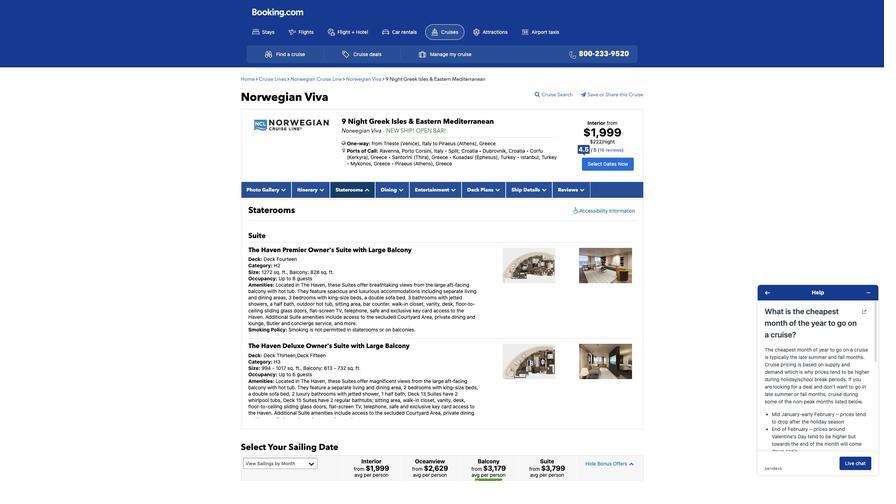 Task type: locate. For each thing, give the bounding box(es) containing it.
per inside balcony from $3,179 avg per person
[[481, 473, 489, 479]]

1 vertical spatial living
[[353, 385, 365, 391]]

avg down 'oceanview'
[[413, 473, 421, 479]]

0 vertical spatial card
[[422, 308, 432, 314]]

1 vertical spatial views
[[398, 378, 411, 384]]

1 vertical spatial tub.
[[287, 385, 296, 391]]

from up call: at the top of page
[[372, 140, 383, 146]]

chevron down image left the itinerary
[[280, 187, 286, 192]]

sq. right 732 at the left of page
[[348, 366, 355, 372]]

2 size: from the top
[[248, 366, 260, 372]]

large
[[435, 282, 446, 288], [433, 378, 444, 384]]

bar!
[[433, 127, 446, 135]]

located down 8 at the bottom of the page
[[276, 282, 294, 288]]

2 tub. from the top
[[287, 385, 296, 391]]

1 vertical spatial aft-
[[445, 378, 454, 384]]

2 right 13 at the bottom of page
[[455, 391, 458, 397]]

a right find
[[287, 51, 290, 57]]

0 horizontal spatial beds,
[[351, 295, 363, 301]]

balcony inside located in the haven, these suites offer magnificent views from the large aft-facing balcony with hot tub. they feature a separate living and dining area, 2 bedrooms with king-size beds, a double sofa bed, 2 luxury bathrooms with jetted shower, 1 half bath; deck 13 suites have 2 whirlpool tubs, deck 15 suites have 2 regular bathtubs; sitting area, walk-in closet, vanity, desk, floor-to-ceiling sliding glass doors, flat-screen tv, telephone, safe and exclusive key card access to the haven. additional suite amenities include access to the secluded courtyard area, private dining and lounge, butler and concierge service, and more.
[[248, 385, 266, 391]]

ft. right 732 at the left of page
[[356, 366, 361, 372]]

2 guests from the top
[[297, 372, 312, 378]]

from down the interior
[[354, 467, 365, 473]]

category: inside the category: h2 size: 1272 sq. ft., balcony: 828 sq. ft. occupancy: up to 8 guests amenities:
[[248, 263, 273, 269]]

1 vertical spatial key
[[432, 404, 440, 410]]

offers
[[614, 461, 628, 467]]

living
[[465, 289, 477, 295], [353, 385, 365, 391]]

person for $3,799
[[549, 473, 565, 479]]

views inside located in the haven, these suites offer magnificent views from the large aft-facing balcony with hot tub. they feature a separate living and dining area, 2 bedrooms with king-size beds, a double sofa bed, 2 luxury bathrooms with jetted shower, 1 half bath; deck 13 suites have 2 whirlpool tubs, deck 15 suites have 2 regular bathtubs; sitting area, walk-in closet, vanity, desk, floor-to-ceiling sliding glass doors, flat-screen tv, telephone, safe and exclusive key card access to the haven. additional suite amenities include access to the secluded courtyard area, private dining and lounge, butler and concierge service, and more.
[[398, 378, 411, 384]]

select for select          dates now
[[588, 161, 603, 167]]

0 vertical spatial exclusive
[[391, 308, 412, 314]]

card inside the 'located in the haven, these suites offer breathtaking views from the large aft-facing balcony with hot tub. they feature spacious and luxurious accommodations including separate living and dining areas, 3 bedrooms with king-size beds, a double sofa bed, 3 bathrooms with jetted showers, a half bath, outdoor hot tub, sitting area, bar counter, walk-in closet, vanity, desk, floor-to- ceiling sliding glass doors, flat-screen tv, telephone, safe and exclusive key card access to the haven. additional suite amenities include access to the secluded courtyard area, private dining and lounge, butler and concierge service, and more. smoking policy: smoking is not permitted in staterooms or on balconies.'
[[422, 308, 432, 314]]

these down 613
[[328, 378, 341, 384]]

cabin image for deck thirteen,deck fifteen deck on norwegian viva image
[[580, 345, 633, 380]]

hide bonus offers link
[[579, 458, 642, 470]]

norwegian inside 9 night greek isles & eastern mediterranean norwegian viva - new ship! open bar!
[[342, 127, 370, 135]]

double
[[369, 295, 384, 301], [252, 391, 268, 397]]

aft- for located in the haven, these suites offer breathtaking views from the large aft-facing balcony with hot tub. they feature spacious and luxurious accommodations including separate living and dining areas, 3 bedrooms with king-size beds, a double sofa bed, 3 bathrooms with jetted showers, a half bath, outdoor hot tub, sitting area, bar counter, walk-in closet, vanity, desk, floor-to- ceiling sliding glass doors, flat-screen tv, telephone, safe and exclusive key card access to the haven. additional suite amenities include access to the secluded courtyard area, private dining and lounge, butler and concierge service, and more. smoking policy: smoking is not permitted in staterooms or on balconies.
[[447, 282, 456, 288]]

jetted
[[449, 295, 462, 301], [348, 391, 361, 397]]

h3
[[274, 359, 281, 365]]

1 these from the top
[[328, 282, 341, 288]]

eastern for 9 night greek isles & eastern mediterranean
[[435, 76, 451, 82]]

person for $2,629
[[432, 473, 447, 479]]

card inside located in the haven, these suites offer magnificent views from the large aft-facing balcony with hot tub. they feature a separate living and dining area, 2 bedrooms with king-size beds, a double sofa bed, 2 luxury bathrooms with jetted shower, 1 half bath; deck 13 suites have 2 whirlpool tubs, deck 15 suites have 2 regular bathtubs; sitting area, walk-in closet, vanity, desk, floor-to-ceiling sliding glass doors, flat-screen tv, telephone, safe and exclusive key card access to the haven. additional suite amenities include access to the secluded courtyard area, private dining and lounge, butler and concierge service, and more.
[[442, 404, 452, 410]]

walk- down bath;
[[403, 398, 416, 404]]

3 chevron down image from the left
[[540, 187, 547, 192]]

per for $2,629
[[423, 473, 430, 479]]

1 haven, from the top
[[311, 282, 327, 288]]

from up including
[[414, 282, 425, 288]]

mediterranean for 9 night greek isles & eastern mediterranean norwegian viva - new ship! open bar!
[[443, 117, 494, 126]]

half down areas, at the left of the page
[[274, 301, 283, 307]]

0 vertical spatial category:
[[248, 263, 273, 269]]

tv, inside the 'located in the haven, these suites offer breathtaking views from the large aft-facing balcony with hot tub. they feature spacious and luxurious accommodations including separate living and dining areas, 3 bedrooms with king-size beds, a double sofa bed, 3 bathrooms with jetted showers, a half bath, outdoor hot tub, sitting area, bar counter, walk-in closet, vanity, desk, floor-to- ceiling sliding glass doors, flat-screen tv, telephone, safe and exclusive key card access to the haven. additional suite amenities include access to the secluded courtyard area, private dining and lounge, butler and concierge service, and more. smoking policy: smoking is not permitted in staterooms or on balconies.'
[[336, 308, 343, 314]]

feature for a
[[310, 385, 326, 391]]

and
[[349, 289, 358, 295], [248, 295, 257, 301], [381, 308, 390, 314], [467, 314, 476, 320], [282, 321, 290, 327], [335, 321, 343, 327], [366, 385, 375, 391], [400, 404, 409, 410], [248, 417, 257, 423], [291, 417, 300, 423], [344, 417, 353, 423]]

from
[[607, 120, 618, 126], [372, 140, 383, 146], [414, 282, 425, 288], [412, 378, 423, 384], [354, 467, 365, 473], [412, 467, 423, 473], [472, 467, 482, 473], [530, 467, 540, 473]]

deck left plans
[[468, 187, 480, 193]]

exclusive down the "accommodations"
[[391, 308, 412, 314]]

1 avg from the left
[[355, 473, 363, 479]]

2 angle right image from the left
[[343, 76, 345, 81]]

suites down luxury
[[303, 398, 317, 404]]

offer
[[358, 282, 368, 288], [358, 378, 368, 384]]

800-233-9520 link
[[567, 49, 630, 59]]

(thira),
[[414, 154, 431, 160]]

avg for $1,999
[[355, 473, 363, 479]]

cruise deals link
[[335, 47, 390, 61]]

0 horizontal spatial flat-
[[310, 308, 319, 314]]

deck
[[468, 187, 480, 193], [264, 256, 275, 262], [264, 353, 275, 359], [408, 391, 420, 397], [283, 398, 295, 404]]

person inside suite from $3,799 avg per person
[[549, 473, 565, 479]]

area,
[[351, 301, 362, 307], [391, 385, 403, 391], [391, 398, 402, 404]]

1 horizontal spatial king-
[[444, 385, 455, 391]]

1 vertical spatial courtyard
[[406, 411, 429, 417]]

0 vertical spatial size
[[340, 295, 349, 301]]

amenities
[[303, 314, 324, 320], [311, 411, 333, 417]]

photo gallery
[[247, 187, 280, 193]]

1 horizontal spatial sitting
[[375, 398, 389, 404]]

2 located from the top
[[276, 378, 294, 384]]

walk- inside located in the haven, these suites offer magnificent views from the large aft-facing balcony with hot tub. they feature a separate living and dining area, 2 bedrooms with king-size beds, a double sofa bed, 2 luxury bathrooms with jetted shower, 1 half bath; deck 13 suites have 2 whirlpool tubs, deck 15 suites have 2 regular bathtubs; sitting area, walk-in closet, vanity, desk, floor-to-ceiling sliding glass doors, flat-screen tv, telephone, safe and exclusive key card access to the haven. additional suite amenities include access to the secluded courtyard area, private dining and lounge, butler and concierge service, and more.
[[403, 398, 416, 404]]

0 horizontal spatial angle right image
[[256, 76, 258, 81]]

to inside category: h3 size: 994 - 1017 sq. ft., balcony: 613 - 732 sq. ft. occupancy: up to 6 guests amenities:
[[287, 372, 291, 378]]

0 horizontal spatial or
[[380, 327, 384, 333]]

select for select your sailing date
[[241, 442, 266, 454]]

2 balcony from the top
[[248, 385, 266, 391]]

norwegian viva down cruise deals link
[[346, 76, 382, 82]]

telephone,
[[345, 308, 369, 314], [364, 404, 388, 410]]

/
[[602, 139, 604, 145], [591, 147, 593, 153]]

balcony up whirlpool
[[248, 385, 266, 391]]

doors, inside the 'located in the haven, these suites offer breathtaking views from the large aft-facing balcony with hot tub. they feature spacious and luxurious accommodations including separate living and dining areas, 3 bedrooms with king-size beds, a double sofa bed, 3 bathrooms with jetted showers, a half bath, outdoor hot tub, sitting area, bar counter, walk-in closet, vanity, desk, floor-to- ceiling sliding glass doors, flat-screen tv, telephone, safe and exclusive key card access to the haven. additional suite amenities include access to the secluded courtyard area, private dining and lounge, butler and concierge service, and more. smoking policy: smoking is not permitted in staterooms or on balconies.'
[[294, 308, 308, 314]]

0 vertical spatial bedrooms
[[293, 295, 316, 301]]

jetted inside the 'located in the haven, these suites offer breathtaking views from the large aft-facing balcony with hot tub. they feature spacious and luxurious accommodations including separate living and dining areas, 3 bedrooms with king-size beds, a double sofa bed, 3 bathrooms with jetted showers, a half bath, outdoor hot tub, sitting area, bar counter, walk-in closet, vanity, desk, floor-to- ceiling sliding glass doors, flat-screen tv, telephone, safe and exclusive key card access to the haven. additional suite amenities include access to the secluded courtyard area, private dining and lounge, butler and concierge service, and more. smoking policy: smoking is not permitted in staterooms or on balconies.'
[[449, 295, 462, 301]]

exclusive inside the 'located in the haven, these suites offer breathtaking views from the large aft-facing balcony with hot tub. they feature spacious and luxurious accommodations including separate living and dining areas, 3 bedrooms with king-size beds, a double sofa bed, 3 bathrooms with jetted showers, a half bath, outdoor hot tub, sitting area, bar counter, walk-in closet, vanity, desk, floor-to- ceiling sliding glass doors, flat-screen tv, telephone, safe and exclusive key card access to the haven. additional suite amenities include access to the secluded courtyard area, private dining and lounge, butler and concierge service, and more. smoking policy: smoking is not permitted in staterooms or on balconies.'
[[391, 308, 412, 314]]

chevron down image
[[280, 187, 286, 192], [397, 187, 404, 192], [494, 187, 501, 192], [579, 187, 585, 192]]

sitting
[[335, 301, 350, 307], [375, 398, 389, 404]]

deck: up 1272
[[248, 256, 262, 262]]

chevron down image inside entertainment dropdown button
[[450, 187, 456, 192]]

2 deck: from the top
[[248, 353, 262, 359]]

safe inside the 'located in the haven, these suites offer breathtaking views from the large aft-facing balcony with hot tub. they feature spacious and luxurious accommodations including separate living and dining areas, 3 bedrooms with king-size beds, a double sofa bed, 3 bathrooms with jetted showers, a half bath, outdoor hot tub, sitting area, bar counter, walk-in closet, vanity, desk, floor-to- ceiling sliding glass doors, flat-screen tv, telephone, safe and exclusive key card access to the haven. additional suite amenities include access to the secluded courtyard area, private dining and lounge, butler and concierge service, and more. smoking policy: smoking is not permitted in staterooms or on balconies.'
[[370, 308, 380, 314]]

1 offer from the top
[[358, 282, 368, 288]]

0 horizontal spatial doors,
[[294, 308, 308, 314]]

2 these from the top
[[328, 378, 341, 384]]

amenities: inside the category: h2 size: 1272 sq. ft., balcony: 828 sq. ft. occupancy: up to 8 guests amenities:
[[248, 282, 275, 288]]

0 horizontal spatial bedrooms
[[293, 295, 316, 301]]

deck up h3
[[264, 353, 275, 359]]

balcony inside the haven premier owner's suite with large balcony deck: deck fourteen
[[388, 246, 412, 255]]

these
[[328, 282, 341, 288], [328, 378, 341, 384]]

a
[[287, 51, 290, 57], [365, 295, 367, 301], [270, 301, 273, 307], [328, 385, 330, 391], [248, 391, 251, 397]]

norwegian viva link
[[346, 76, 383, 82]]

telephone, down shower,
[[364, 404, 388, 410]]

gallery
[[262, 187, 280, 193]]

walk- down the "accommodations"
[[392, 301, 405, 307]]

sailings
[[257, 461, 274, 467]]

these for spacious
[[328, 282, 341, 288]]

4.5 / 5 ( 16 reviews )
[[579, 146, 624, 153]]

1 vertical spatial feature
[[310, 385, 326, 391]]

9 for 9 night greek isles & eastern mediterranean
[[386, 76, 389, 82]]

save or share this cruise
[[588, 91, 644, 98]]

2 offer from the top
[[358, 378, 368, 384]]

tub. down 6
[[287, 385, 296, 391]]

doors,
[[294, 308, 308, 314], [313, 404, 328, 410]]

secluded up the on
[[376, 314, 396, 320]]

norwegian up one-
[[342, 127, 370, 135]]

chevron down image inside deck plans dropdown button
[[494, 187, 501, 192]]

800-233-9520
[[579, 49, 630, 59]]

chevron down image left deck plans
[[450, 187, 456, 192]]

norwegian viva main content
[[238, 71, 647, 482]]

0 vertical spatial lounge,
[[248, 321, 265, 327]]

1 vertical spatial glass
[[300, 404, 312, 410]]

1 chevron down image from the left
[[318, 187, 325, 192]]

bathrooms inside located in the haven, these suites offer magnificent views from the large aft-facing balcony with hot tub. they feature a separate living and dining area, 2 bedrooms with king-size beds, a double sofa bed, 2 luxury bathrooms with jetted shower, 1 half bath; deck 13 suites have 2 whirlpool tubs, deck 15 suites have 2 regular bathtubs; sitting area, walk-in closet, vanity, desk, floor-to-ceiling sliding glass doors, flat-screen tv, telephone, safe and exclusive key card access to the haven. additional suite amenities include access to the secluded courtyard area, private dining and lounge, butler and concierge service, and more.
[[312, 391, 336, 397]]

1 cruise from the left
[[291, 51, 305, 57]]

lounge, inside located in the haven, these suites offer magnificent views from the large aft-facing balcony with hot tub. they feature a separate living and dining area, 2 bedrooms with king-size beds, a double sofa bed, 2 luxury bathrooms with jetted shower, 1 half bath; deck 13 suites have 2 whirlpool tubs, deck 15 suites have 2 regular bathtubs; sitting area, walk-in closet, vanity, desk, floor-to-ceiling sliding glass doors, flat-screen tv, telephone, safe and exclusive key card access to the haven. additional suite amenities include access to the secluded courtyard area, private dining and lounge, butler and concierge service, and more.
[[258, 417, 275, 423]]

bedrooms inside located in the haven, these suites offer magnificent views from the large aft-facing balcony with hot tub. they feature a separate living and dining area, 2 bedrooms with king-size beds, a double sofa bed, 2 luxury bathrooms with jetted shower, 1 half bath; deck 13 suites have 2 whirlpool tubs, deck 15 suites have 2 regular bathtubs; sitting area, walk-in closet, vanity, desk, floor-to-ceiling sliding glass doors, flat-screen tv, telephone, safe and exclusive key card access to the haven. additional suite amenities include access to the secluded courtyard area, private dining and lounge, butler and concierge service, and more.
[[408, 385, 431, 391]]

occupancy: down 994 on the bottom of the page
[[248, 372, 278, 378]]

courtyard
[[398, 314, 420, 320], [406, 411, 429, 417]]

area, left bar
[[351, 301, 362, 307]]

0 vertical spatial deck:
[[248, 256, 262, 262]]

smoking left policy:
[[248, 327, 270, 333]]

1 vertical spatial ceiling
[[268, 404, 283, 410]]

select up view
[[241, 442, 266, 454]]

0 vertical spatial tv,
[[336, 308, 343, 314]]

ship!
[[401, 127, 415, 135]]

located down 6
[[276, 378, 294, 384]]

2 turkey from the left
[[542, 154, 557, 160]]

a down 613
[[328, 385, 330, 391]]

0 vertical spatial owner's
[[308, 246, 334, 255]]

chevron down image up the wheelchair image
[[579, 187, 585, 192]]

greek for 9 night greek isles & eastern mediterranean norwegian viva - new ship! open bar!
[[369, 117, 390, 126]]

angle right image
[[256, 76, 258, 81], [343, 76, 345, 81], [383, 76, 385, 81]]

from inside the oceanview from $2,629 avg per person
[[412, 467, 423, 473]]

bathtubs;
[[352, 398, 374, 404]]

1 guests from the top
[[297, 276, 312, 282]]

courtyard inside located in the haven, these suites offer magnificent views from the large aft-facing balcony with hot tub. they feature a separate living and dining area, 2 bedrooms with king-size beds, a double sofa bed, 2 luxury bathrooms with jetted shower, 1 half bath; deck 13 suites have 2 whirlpool tubs, deck 15 suites have 2 regular bathtubs; sitting area, walk-in closet, vanity, desk, floor-to-ceiling sliding glass doors, flat-screen tv, telephone, safe and exclusive key card access to the haven. additional suite amenities include access to the secluded courtyard area, private dining and lounge, butler and concierge service, and more.
[[406, 411, 429, 417]]

area, inside the 'located in the haven, these suites offer breathtaking views from the large aft-facing balcony with hot tub. they feature spacious and luxurious accommodations including separate living and dining areas, 3 bedrooms with king-size beds, a double sofa bed, 3 bathrooms with jetted showers, a half bath, outdoor hot tub, sitting area, bar counter, walk-in closet, vanity, desk, floor-to- ceiling sliding glass doors, flat-screen tv, telephone, safe and exclusive key card access to the haven. additional suite amenities include access to the secluded courtyard area, private dining and lounge, butler and concierge service, and more. smoking policy: smoking is not permitted in staterooms or on balconies.'
[[422, 314, 434, 320]]

1 vertical spatial size
[[455, 385, 464, 391]]

1 vertical spatial italy
[[434, 148, 444, 154]]

1 vertical spatial staterooms
[[248, 205, 295, 216]]

$2,629
[[424, 465, 448, 473]]

1 vertical spatial size:
[[248, 366, 260, 372]]

per inside the oceanview from $2,629 avg per person
[[423, 473, 430, 479]]

chevron down image left entertainment
[[397, 187, 404, 192]]

owner's for premier
[[308, 246, 334, 255]]

0 vertical spatial living
[[465, 289, 477, 295]]

3 avg from the left
[[472, 473, 480, 479]]

exclusive
[[391, 308, 412, 314], [410, 404, 431, 410]]

located inside located in the haven, these suites offer magnificent views from the large aft-facing balcony with hot tub. they feature a separate living and dining area, 2 bedrooms with king-size beds, a double sofa bed, 2 luxury bathrooms with jetted shower, 1 half bath; deck 13 suites have 2 whirlpool tubs, deck 15 suites have 2 regular bathtubs; sitting area, walk-in closet, vanity, desk, floor-to-ceiling sliding glass doors, flat-screen tv, telephone, safe and exclusive key card access to the haven. additional suite amenities include access to the secluded courtyard area, private dining and lounge, butler and concierge service, and more.
[[276, 378, 294, 384]]

haven. inside the 'located in the haven, these suites offer breathtaking views from the large aft-facing balcony with hot tub. they feature spacious and luxurious accommodations including separate living and dining areas, 3 bedrooms with king-size beds, a double sofa bed, 3 bathrooms with jetted showers, a half bath, outdoor hot tub, sitting area, bar counter, walk-in closet, vanity, desk, floor-to- ceiling sliding glass doors, flat-screen tv, telephone, safe and exclusive key card access to the haven. additional suite amenities include access to the secluded courtyard area, private dining and lounge, butler and concierge service, and more. smoking policy: smoking is not permitted in staterooms or on balconies.'
[[248, 314, 264, 320]]

view sailings by month link
[[243, 458, 318, 470]]

chevron down image left ship at the right top of the page
[[494, 187, 501, 192]]

accessibility
[[580, 208, 608, 214]]

1 vertical spatial mediterranean
[[443, 117, 494, 126]]

0 vertical spatial courtyard
[[398, 314, 420, 320]]

1 horizontal spatial separate
[[444, 289, 464, 295]]

sq.
[[274, 269, 281, 275], [321, 269, 328, 275], [288, 366, 295, 372], [348, 366, 355, 372]]

one-
[[347, 140, 359, 146]]

split,
[[449, 148, 460, 154]]

map marker image
[[343, 148, 345, 153]]

glass down 15 at the bottom left
[[300, 404, 312, 410]]

suite inside the 'located in the haven, these suites offer breathtaking views from the large aft-facing balcony with hot tub. they feature spacious and luxurious accommodations including separate living and dining areas, 3 bedrooms with king-size beds, a double sofa bed, 3 bathrooms with jetted showers, a half bath, outdoor hot tub, sitting area, bar counter, walk-in closet, vanity, desk, floor-to- ceiling sliding glass doors, flat-screen tv, telephone, safe and exclusive key card access to the haven. additional suite amenities include access to the secluded courtyard area, private dining and lounge, butler and concierge service, and more. smoking policy: smoking is not permitted in staterooms or on balconies.'
[[290, 314, 301, 320]]

courtyard inside the 'located in the haven, these suites offer breathtaking views from the large aft-facing balcony with hot tub. they feature spacious and luxurious accommodations including separate living and dining areas, 3 bedrooms with king-size beds, a double sofa bed, 3 bathrooms with jetted showers, a half bath, outdoor hot tub, sitting area, bar counter, walk-in closet, vanity, desk, floor-to- ceiling sliding glass doors, flat-screen tv, telephone, safe and exclusive key card access to the haven. additional suite amenities include access to the secluded courtyard area, private dining and lounge, butler and concierge service, and more. smoking policy: smoking is not permitted in staterooms or on balconies.'
[[398, 314, 420, 320]]

person inside the oceanview from $2,629 avg per person
[[432, 473, 447, 479]]

separate inside located in the haven, these suites offer magnificent views from the large aft-facing balcony with hot tub. they feature a separate living and dining area, 2 bedrooms with king-size beds, a double sofa bed, 2 luxury bathrooms with jetted shower, 1 half bath; deck 13 suites have 2 whirlpool tubs, deck 15 suites have 2 regular bathtubs; sitting area, walk-in closet, vanity, desk, floor-to-ceiling sliding glass doors, flat-screen tv, telephone, safe and exclusive key card access to the haven. additional suite amenities include access to the secluded courtyard area, private dining and lounge, butler and concierge service, and more.
[[332, 385, 352, 391]]

/ up 4.5 / 5 ( 16 reviews )
[[602, 139, 604, 145]]

more. down bathtubs;
[[354, 417, 367, 423]]

0 vertical spatial amenities
[[303, 314, 324, 320]]

chevron up image
[[363, 187, 370, 192]]

viva down norwegian cruise line
[[305, 90, 329, 105]]

9 night greek isles & eastern mediterranean norwegian viva - new ship! open bar!
[[342, 117, 494, 135]]

1 horizontal spatial ft.
[[356, 366, 361, 372]]

9520
[[611, 49, 630, 59]]

1 balcony from the top
[[248, 289, 266, 295]]

turkey down corfu on the top right of the page
[[542, 154, 557, 160]]

2 feature from the top
[[310, 385, 326, 391]]

ship details button
[[506, 182, 553, 198]]

located for floor-
[[276, 378, 294, 384]]

haven, inside the 'located in the haven, these suites offer breathtaking views from the large aft-facing balcony with hot tub. they feature spacious and luxurious accommodations including separate living and dining areas, 3 bedrooms with king-size beds, a double sofa bed, 3 bathrooms with jetted showers, a half bath, outdoor hot tub, sitting area, bar counter, walk-in closet, vanity, desk, floor-to- ceiling sliding glass doors, flat-screen tv, telephone, safe and exclusive key card access to the haven. additional suite amenities include access to the secluded courtyard area, private dining and lounge, butler and concierge service, and more. smoking policy: smoking is not permitted in staterooms or on balconies.'
[[311, 282, 327, 288]]

233-
[[595, 49, 611, 59]]

2 chevron down image from the left
[[397, 187, 404, 192]]

0 vertical spatial balcony:
[[290, 269, 309, 275]]

service, up not
[[315, 321, 333, 327]]

secluded inside the 'located in the haven, these suites offer breathtaking views from the large aft-facing balcony with hot tub. they feature spacious and luxurious accommodations including separate living and dining areas, 3 bedrooms with king-size beds, a double sofa bed, 3 bathrooms with jetted showers, a half bath, outdoor hot tub, sitting area, bar counter, walk-in closet, vanity, desk, floor-to- ceiling sliding glass doors, flat-screen tv, telephone, safe and exclusive key card access to the haven. additional suite amenities include access to the secluded courtyard area, private dining and lounge, butler and concierge service, and more. smoking policy: smoking is not permitted in staterooms or on balconies.'
[[376, 314, 396, 320]]

4 avg from the left
[[531, 473, 539, 479]]

guests right 6
[[297, 372, 312, 378]]

half right 1
[[385, 391, 394, 397]]

2 vertical spatial hot
[[279, 385, 286, 391]]

1 croatia from the left
[[462, 148, 478, 154]]

sofa
[[386, 295, 395, 301], [269, 391, 279, 397]]

2 haven, from the top
[[311, 378, 327, 384]]

3 angle right image from the left
[[383, 76, 385, 81]]

italy up corsini,
[[422, 140, 432, 146]]

- right 994 on the bottom of the page
[[272, 366, 275, 372]]

9 up globe icon
[[342, 117, 346, 126]]

3 per from the left
[[481, 473, 489, 479]]

2 avg from the left
[[413, 473, 421, 479]]

large for the haven deluxe owner's suite with large balcony
[[367, 342, 384, 351]]

glass down the "bath,"
[[281, 308, 293, 314]]

1 vertical spatial flat-
[[329, 404, 339, 410]]

viva down deals at the top left
[[372, 76, 382, 82]]

search image
[[535, 91, 542, 97]]

chevron down image left staterooms dropdown button
[[318, 187, 325, 192]]

0 vertical spatial vanity,
[[426, 301, 441, 307]]

more.
[[344, 321, 357, 327], [354, 417, 367, 423]]

greece up dubrovnik,
[[480, 140, 496, 146]]

2 cruise from the left
[[458, 51, 472, 57]]

exclusive down 13 at the bottom of page
[[410, 404, 431, 410]]

0 vertical spatial half
[[274, 301, 283, 307]]

2 chevron down image from the left
[[450, 187, 456, 192]]

up inside the category: h2 size: 1272 sq. ft., balcony: 828 sq. ft. occupancy: up to 8 guests amenities:
[[279, 276, 285, 282]]

to- inside located in the haven, these suites offer magnificent views from the large aft-facing balcony with hot tub. they feature a separate living and dining area, 2 bedrooms with king-size beds, a double sofa bed, 2 luxury bathrooms with jetted shower, 1 half bath; deck 13 suites have 2 whirlpool tubs, deck 15 suites have 2 regular bathtubs; sitting area, walk-in closet, vanity, desk, floor-to-ceiling sliding glass doors, flat-screen tv, telephone, safe and exclusive key card access to the haven. additional suite amenities include access to the secluded courtyard area, private dining and lounge, butler and concierge service, and more.
[[261, 404, 268, 410]]

1 vertical spatial half
[[385, 391, 394, 397]]

0 vertical spatial size:
[[248, 269, 260, 275]]

aft- inside located in the haven, these suites offer magnificent views from the large aft-facing balcony with hot tub. they feature a separate living and dining area, 2 bedrooms with king-size beds, a double sofa bed, 2 luxury bathrooms with jetted shower, 1 half bath; deck 13 suites have 2 whirlpool tubs, deck 15 suites have 2 regular bathtubs; sitting area, walk-in closet, vanity, desk, floor-to-ceiling sliding glass doors, flat-screen tv, telephone, safe and exclusive key card access to the haven. additional suite amenities include access to the secluded courtyard area, private dining and lounge, butler and concierge service, and more.
[[445, 378, 454, 384]]

views inside the 'located in the haven, these suites offer breathtaking views from the large aft-facing balcony with hot tub. they feature spacious and luxurious accommodations including separate living and dining areas, 3 bedrooms with king-size beds, a double sofa bed, 3 bathrooms with jetted showers, a half bath, outdoor hot tub, sitting area, bar counter, walk-in closet, vanity, desk, floor-to- ceiling sliding glass doors, flat-screen tv, telephone, safe and exclusive key card access to the haven. additional suite amenities include access to the secluded courtyard area, private dining and lounge, butler and concierge service, and more. smoking policy: smoking is not permitted in staterooms or on balconies.'
[[400, 282, 413, 288]]

1 horizontal spatial chevron down image
[[450, 187, 456, 192]]

0 vertical spatial balcony
[[388, 246, 412, 255]]

2 up from the top
[[279, 372, 285, 378]]

or right save
[[600, 91, 605, 98]]

avg inside the oceanview from $2,629 avg per person
[[413, 473, 421, 479]]

flight + hotel link
[[322, 25, 374, 39]]

tv, down the spacious
[[336, 308, 343, 314]]

angle right image right home
[[256, 76, 258, 81]]

per for $3,179
[[481, 473, 489, 479]]

$3,179
[[484, 465, 506, 473]]

chevron down image for dining
[[397, 187, 404, 192]]

0 vertical spatial balcony
[[248, 289, 266, 295]]

1 haven from the top
[[261, 246, 281, 255]]

large
[[369, 246, 386, 255], [367, 342, 384, 351]]

$3,799
[[542, 465, 566, 473]]

staterooms
[[336, 187, 363, 193], [248, 205, 295, 216]]

bed, down the "accommodations"
[[397, 295, 407, 301]]

size: for 994
[[248, 366, 260, 372]]

facing for located in the haven, these suites offer breathtaking views from the large aft-facing balcony with hot tub. they feature spacious and luxurious accommodations including separate living and dining areas, 3 bedrooms with king-size beds, a double sofa bed, 3 bathrooms with jetted showers, a half bath, outdoor hot tub, sitting area, bar counter, walk-in closet, vanity, desk, floor-to- ceiling sliding glass doors, flat-screen tv, telephone, safe and exclusive key card access to the haven. additional suite amenities include access to the secluded courtyard area, private dining and lounge, butler and concierge service, and more. smoking policy: smoking is not permitted in staterooms or on balconies.
[[456, 282, 470, 288]]

0 vertical spatial jetted
[[449, 295, 462, 301]]

0 vertical spatial sliding
[[265, 308, 279, 314]]

0 vertical spatial double
[[369, 295, 384, 301]]

eastern down the manage my cruise dropdown button
[[435, 76, 451, 82]]

1 horizontal spatial staterooms
[[336, 187, 363, 193]]

0 vertical spatial mediterranean
[[453, 76, 486, 82]]

1 vertical spatial occupancy:
[[248, 372, 278, 378]]

5
[[594, 147, 597, 153]]

haven.
[[248, 314, 264, 320], [257, 411, 273, 417]]

haven, inside located in the haven, these suites offer magnificent views from the large aft-facing balcony with hot tub. they feature a separate living and dining area, 2 bedrooms with king-size beds, a double sofa bed, 2 luxury bathrooms with jetted shower, 1 half bath; deck 13 suites have 2 whirlpool tubs, deck 15 suites have 2 regular bathtubs; sitting area, walk-in closet, vanity, desk, floor-to-ceiling sliding glass doors, flat-screen tv, telephone, safe and exclusive key card access to the haven. additional suite amenities include access to the secluded courtyard area, private dining and lounge, butler and concierge service, and more.
[[311, 378, 327, 384]]

3 person from the left
[[490, 473, 506, 479]]

size:
[[248, 269, 260, 275], [248, 366, 260, 372]]

night inside 9 night greek isles & eastern mediterranean norwegian viva - new ship! open bar!
[[348, 117, 368, 126]]

1 vertical spatial amenities:
[[248, 378, 275, 384]]

cruises link
[[426, 24, 465, 40]]

not
[[315, 327, 322, 333]]

turkey down dubrovnik,
[[501, 154, 516, 160]]

4 chevron down image from the left
[[579, 187, 585, 192]]

telephone, down bar
[[345, 308, 369, 314]]

luxurious
[[359, 289, 380, 295]]

2 person from the left
[[432, 473, 447, 479]]

feature for spacious
[[310, 289, 326, 295]]

feature
[[310, 289, 326, 295], [310, 385, 326, 391]]

ft., down "fourteen"
[[282, 269, 289, 275]]

1 per from the left
[[364, 473, 372, 479]]

1 vertical spatial beds,
[[466, 385, 478, 391]]

1 up from the top
[[279, 276, 285, 282]]

amenities up date at the bottom
[[311, 411, 333, 417]]

1 category: from the top
[[248, 263, 273, 269]]

chevron down image for reviews
[[579, 187, 585, 192]]

mediterranean inside 9 night greek isles & eastern mediterranean norwegian viva - new ship! open bar!
[[443, 117, 494, 126]]

cruise lines link
[[259, 76, 286, 82]]

closet, inside the 'located in the haven, these suites offer breathtaking views from the large aft-facing balcony with hot tub. they feature spacious and luxurious accommodations including separate living and dining areas, 3 bedrooms with king-size beds, a double sofa bed, 3 bathrooms with jetted showers, a half bath, outdoor hot tub, sitting area, bar counter, walk-in closet, vanity, desk, floor-to- ceiling sliding glass doors, flat-screen tv, telephone, safe and exclusive key card access to the haven. additional suite amenities include access to the secluded courtyard area, private dining and lounge, butler and concierge service, and more. smoking policy: smoking is not permitted in staterooms or on balconies.'
[[410, 301, 425, 307]]

butler down tubs,
[[277, 417, 290, 423]]

views for breathtaking
[[400, 282, 413, 288]]

1 vertical spatial tv,
[[355, 404, 363, 410]]

service, down regular
[[325, 417, 343, 423]]

1 amenities: from the top
[[248, 282, 275, 288]]

this
[[620, 91, 628, 98]]

1 horizontal spatial $1,999
[[584, 126, 622, 139]]

views for magnificent
[[398, 378, 411, 384]]

2 per from the left
[[423, 473, 430, 479]]

0 vertical spatial ft.,
[[282, 269, 289, 275]]

offer inside located in the haven, these suites offer magnificent views from the large aft-facing balcony with hot tub. they feature a separate living and dining area, 2 bedrooms with king-size beds, a double sofa bed, 2 luxury bathrooms with jetted shower, 1 half bath; deck 13 suites have 2 whirlpool tubs, deck 15 suites have 2 regular bathtubs; sitting area, walk-in closet, vanity, desk, floor-to-ceiling sliding glass doors, flat-screen tv, telephone, safe and exclusive key card access to the haven. additional suite amenities include access to the secluded courtyard area, private dining and lounge, butler and concierge service, and more.
[[358, 378, 368, 384]]

2 haven from the top
[[261, 342, 281, 351]]

from inside suite from $3,799 avg per person
[[530, 467, 540, 473]]

0 vertical spatial norwegian viva
[[346, 76, 382, 82]]

angle right image right line
[[343, 76, 345, 81]]

1 chevron down image from the left
[[280, 187, 286, 192]]

0 vertical spatial separate
[[444, 289, 464, 295]]

with inside the haven premier owner's suite with large balcony deck: deck fourteen
[[353, 246, 367, 255]]

concierge inside located in the haven, these suites offer magnificent views from the large aft-facing balcony with hot tub. they feature a separate living and dining area, 2 bedrooms with king-size beds, a double sofa bed, 2 luxury bathrooms with jetted shower, 1 half bath; deck 13 suites have 2 whirlpool tubs, deck 15 suites have 2 regular bathtubs; sitting area, walk-in closet, vanity, desk, floor-to-ceiling sliding glass doors, flat-screen tv, telephone, safe and exclusive key card access to the haven. additional suite amenities include access to the secluded courtyard area, private dining and lounge, butler and concierge service, and more.
[[301, 417, 324, 423]]

up
[[279, 276, 285, 282], [279, 372, 285, 378]]

cruise for manage my cruise
[[458, 51, 472, 57]]

2 category: from the top
[[248, 359, 273, 365]]

1 vertical spatial $1,999
[[366, 465, 389, 473]]

area, down bath;
[[391, 398, 402, 404]]

amenities up the is
[[303, 314, 324, 320]]

ports
[[347, 148, 360, 154]]

3 chevron down image from the left
[[494, 187, 501, 192]]

1 located from the top
[[276, 282, 294, 288]]

views up bath;
[[398, 378, 411, 384]]

1 vertical spatial double
[[252, 391, 268, 397]]

large for area,
[[433, 378, 444, 384]]

1 vertical spatial floor-
[[248, 404, 261, 410]]

cruise for cruise deals
[[354, 51, 368, 57]]

deals
[[370, 51, 382, 57]]

• up istanbul,
[[527, 148, 529, 154]]

separate right including
[[444, 289, 464, 295]]

cruise inside travel menu navigation
[[354, 51, 368, 57]]

person inside interior from $1,999 avg per person
[[373, 473, 389, 479]]

amenities: down 994 on the bottom of the page
[[248, 378, 275, 384]]

tub. inside located in the haven, these suites offer magnificent views from the large aft-facing balcony with hot tub. they feature a separate living and dining area, 2 bedrooms with king-size beds, a double sofa bed, 2 luxury bathrooms with jetted shower, 1 half bath; deck 13 suites have 2 whirlpool tubs, deck 15 suites have 2 regular bathtubs; sitting area, walk-in closet, vanity, desk, floor-to-ceiling sliding glass doors, flat-screen tv, telephone, safe and exclusive key card access to the haven. additional suite amenities include access to the secluded courtyard area, private dining and lounge, butler and concierge service, and more.
[[287, 385, 296, 391]]

porto
[[402, 148, 415, 154]]

(ephesus),
[[475, 154, 500, 160]]

2 they from the top
[[298, 385, 309, 391]]

0 horizontal spatial jetted
[[348, 391, 361, 397]]

1 tub. from the top
[[287, 289, 296, 295]]

haven inside the haven premier owner's suite with large balcony deck: deck fourteen
[[261, 246, 281, 255]]

service, inside located in the haven, these suites offer magnificent views from the large aft-facing balcony with hot tub. they feature a separate living and dining area, 2 bedrooms with king-size beds, a double sofa bed, 2 luxury bathrooms with jetted shower, 1 half bath; deck 13 suites have 2 whirlpool tubs, deck 15 suites have 2 regular bathtubs; sitting area, walk-in closet, vanity, desk, floor-to-ceiling sliding glass doors, flat-screen tv, telephone, safe and exclusive key card access to the haven. additional suite amenities include access to the secluded courtyard area, private dining and lounge, butler and concierge service, and more.
[[325, 417, 343, 423]]

deck: inside the haven deluxe owner's suite with large balcony deck: deck thirteen,deck fifteen
[[248, 353, 262, 359]]

1 horizontal spatial bathrooms
[[413, 295, 437, 301]]

greek for 9 night greek isles & eastern mediterranean
[[404, 76, 418, 82]]

smoking left the is
[[289, 327, 309, 333]]

include up permitted
[[326, 314, 342, 320]]

share
[[606, 91, 619, 98]]

chevron down image for ship details
[[540, 187, 547, 192]]

0 vertical spatial haven,
[[311, 282, 327, 288]]

1 feature from the top
[[310, 289, 326, 295]]

balcony up the showers,
[[248, 289, 266, 295]]

1 horizontal spatial glass
[[300, 404, 312, 410]]

offer for living
[[358, 378, 368, 384]]

one-way: from trieste (venice), italy to piraeus (athens), greece
[[347, 140, 496, 146]]

lounge,
[[248, 321, 265, 327], [258, 417, 275, 423]]

night for 9 night greek isles & eastern mediterranean norwegian viva - new ship! open bar!
[[348, 117, 368, 126]]

1 person from the left
[[373, 473, 389, 479]]

0 vertical spatial beds,
[[351, 295, 363, 301]]

0 vertical spatial walk-
[[392, 301, 405, 307]]

0 horizontal spatial separate
[[332, 385, 352, 391]]

separate up regular
[[332, 385, 352, 391]]

ft., inside category: h3 size: 994 - 1017 sq. ft., balcony: 613 - 732 sq. ft. occupancy: up to 6 guests amenities:
[[296, 366, 302, 372]]

airport taxis link
[[516, 25, 565, 39]]

they up outdoor
[[298, 289, 309, 295]]

norwegian down the cruise lines
[[241, 90, 302, 105]]

flat- down regular
[[329, 404, 339, 410]]

avg up recommended image
[[472, 473, 480, 479]]

from inside interior from $1,999 avg per person
[[354, 467, 365, 473]]

cruise right find
[[291, 51, 305, 57]]

1 vertical spatial screen
[[339, 404, 354, 410]]

double up counter,
[[369, 295, 384, 301]]

concierge down 15 at the bottom left
[[301, 417, 324, 423]]

beds, inside located in the haven, these suites offer magnificent views from the large aft-facing balcony with hot tub. they feature a separate living and dining area, 2 bedrooms with king-size beds, a double sofa bed, 2 luxury bathrooms with jetted shower, 1 half bath; deck 13 suites have 2 whirlpool tubs, deck 15 suites have 2 regular bathtubs; sitting area, walk-in closet, vanity, desk, floor-to-ceiling sliding glass doors, flat-screen tv, telephone, safe and exclusive key card access to the haven. additional suite amenities include access to the secluded courtyard area, private dining and lounge, butler and concierge service, and more.
[[466, 385, 478, 391]]

1 occupancy: from the top
[[248, 276, 278, 282]]

amenities inside located in the haven, these suites offer magnificent views from the large aft-facing balcony with hot tub. they feature a separate living and dining area, 2 bedrooms with king-size beds, a double sofa bed, 2 luxury bathrooms with jetted shower, 1 half bath; deck 13 suites have 2 whirlpool tubs, deck 15 suites have 2 regular bathtubs; sitting area, walk-in closet, vanity, desk, floor-to-ceiling sliding glass doors, flat-screen tv, telephone, safe and exclusive key card access to the haven. additional suite amenities include access to the secluded courtyard area, private dining and lounge, butler and concierge service, and more.
[[311, 411, 333, 417]]

1 vertical spatial separate
[[332, 385, 352, 391]]

chevron down image
[[318, 187, 325, 192], [450, 187, 456, 192], [540, 187, 547, 192]]

0 vertical spatial staterooms
[[336, 187, 363, 193]]

1 vertical spatial offer
[[358, 378, 368, 384]]

from up recommended image
[[472, 467, 482, 473]]

concierge up the is
[[291, 321, 314, 327]]

0 vertical spatial sitting
[[335, 301, 350, 307]]

1 angle right image from the left
[[256, 76, 258, 81]]

haven. inside located in the haven, these suites offer magnificent views from the large aft-facing balcony with hot tub. they feature a separate living and dining area, 2 bedrooms with king-size beds, a double sofa bed, 2 luxury bathrooms with jetted shower, 1 half bath; deck 13 suites have 2 whirlpool tubs, deck 15 suites have 2 regular bathtubs; sitting area, walk-in closet, vanity, desk, floor-to-ceiling sliding glass doors, flat-screen tv, telephone, safe and exclusive key card access to the haven. additional suite amenities include access to the secluded courtyard area, private dining and lounge, butler and concierge service, and more.
[[257, 411, 273, 417]]

1 vertical spatial (athens),
[[414, 161, 435, 167]]

0 horizontal spatial cruise
[[291, 51, 305, 57]]

1 size: from the top
[[248, 269, 260, 275]]

suites down 732 at the left of page
[[342, 378, 356, 384]]

4 person from the left
[[549, 473, 565, 479]]

1 horizontal spatial night
[[390, 76, 403, 82]]

glass
[[281, 308, 293, 314], [300, 404, 312, 410]]

0 vertical spatial haven
[[261, 246, 281, 255]]

large inside located in the haven, these suites offer magnificent views from the large aft-facing balcony with hot tub. they feature a separate living and dining area, 2 bedrooms with king-size beds, a double sofa bed, 2 luxury bathrooms with jetted shower, 1 half bath; deck 13 suites have 2 whirlpool tubs, deck 15 suites have 2 regular bathtubs; sitting area, walk-in closet, vanity, desk, floor-to-ceiling sliding glass doors, flat-screen tv, telephone, safe and exclusive key card access to the haven. additional suite amenities include access to the secluded courtyard area, private dining and lounge, butler and concierge service, and more.
[[433, 378, 444, 384]]

shower,
[[363, 391, 380, 397]]

facing for located in the haven, these suites offer magnificent views from the large aft-facing balcony with hot tub. they feature a separate living and dining area, 2 bedrooms with king-size beds, a double sofa bed, 2 luxury bathrooms with jetted shower, 1 half bath; deck 13 suites have 2 whirlpool tubs, deck 15 suites have 2 regular bathtubs; sitting area, walk-in closet, vanity, desk, floor-to-ceiling sliding glass doors, flat-screen tv, telephone, safe and exclusive key card access to the haven. additional suite amenities include access to the secluded courtyard area, private dining and lounge, butler and concierge service, and more.
[[454, 378, 468, 384]]

they up luxury
[[298, 385, 309, 391]]

view
[[246, 461, 256, 467]]

include inside located in the haven, these suites offer magnificent views from the large aft-facing balcony with hot tub. they feature a separate living and dining area, 2 bedrooms with king-size beds, a double sofa bed, 2 luxury bathrooms with jetted shower, 1 half bath; deck 13 suites have 2 whirlpool tubs, deck 15 suites have 2 regular bathtubs; sitting area, walk-in closet, vanity, desk, floor-to-ceiling sliding glass doors, flat-screen tv, telephone, safe and exclusive key card access to the haven. additional suite amenities include access to the secluded courtyard area, private dining and lounge, butler and concierge service, and more.
[[335, 411, 351, 417]]

0 vertical spatial have
[[443, 391, 454, 397]]

1 deck: from the top
[[248, 256, 262, 262]]

the haven deluxe owner's suite with large balcony deck: deck thirteen,deck fifteen
[[248, 342, 410, 359]]

bath,
[[284, 301, 296, 307]]

balcony for the haven deluxe owner's suite with large balcony
[[385, 342, 410, 351]]

eastern inside 9 night greek isles & eastern mediterranean norwegian viva - new ship! open bar!
[[416, 117, 442, 126]]

these inside located in the haven, these suites offer magnificent views from the large aft-facing balcony with hot tub. they feature a separate living and dining area, 2 bedrooms with king-size beds, a double sofa bed, 2 luxury bathrooms with jetted shower, 1 half bath; deck 13 suites have 2 whirlpool tubs, deck 15 suites have 2 regular bathtubs; sitting area, walk-in closet, vanity, desk, floor-to-ceiling sliding glass doors, flat-screen tv, telephone, safe and exclusive key card access to the haven. additional suite amenities include access to the secluded courtyard area, private dining and lounge, butler and concierge service, and more.
[[328, 378, 341, 384]]

per for $3,799
[[540, 473, 548, 479]]

occupancy:
[[248, 276, 278, 282], [248, 372, 278, 378]]

0 horizontal spatial bed,
[[281, 391, 291, 397]]

4 per from the left
[[540, 473, 548, 479]]

16
[[600, 147, 605, 153]]

1 horizontal spatial ft.,
[[296, 366, 302, 372]]

cabin image for deck fourteen deck on norwegian viva image
[[580, 248, 633, 284]]

way:
[[359, 140, 371, 146]]

suite inside located in the haven, these suites offer magnificent views from the large aft-facing balcony with hot tub. they feature a separate living and dining area, 2 bedrooms with king-size beds, a double sofa bed, 2 luxury bathrooms with jetted shower, 1 half bath; deck 13 suites have 2 whirlpool tubs, deck 15 suites have 2 regular bathtubs; sitting area, walk-in closet, vanity, desk, floor-to-ceiling sliding glass doors, flat-screen tv, telephone, safe and exclusive key card access to the haven. additional suite amenities include access to the secluded courtyard area, private dining and lounge, butler and concierge service, and more.
[[298, 411, 310, 417]]

1 turkey from the left
[[501, 154, 516, 160]]

2 occupancy: from the top
[[248, 372, 278, 378]]

haven for deluxe
[[261, 342, 281, 351]]

feature inside located in the haven, these suites offer magnificent views from the large aft-facing balcony with hot tub. they feature a separate living and dining area, 2 bedrooms with king-size beds, a double sofa bed, 2 luxury bathrooms with jetted shower, 1 half bath; deck 13 suites have 2 whirlpool tubs, deck 15 suites have 2 regular bathtubs; sitting area, walk-in closet, vanity, desk, floor-to-ceiling sliding glass doors, flat-screen tv, telephone, safe and exclusive key card access to the haven. additional suite amenities include access to the secluded courtyard area, private dining and lounge, butler and concierge service, and more.
[[310, 385, 326, 391]]

on
[[386, 327, 391, 333]]

lounge, inside the 'located in the haven, these suites offer breathtaking views from the large aft-facing balcony with hot tub. they feature spacious and luxurious accommodations including separate living and dining areas, 3 bedrooms with king-size beds, a double sofa bed, 3 bathrooms with jetted showers, a half bath, outdoor hot tub, sitting area, bar counter, walk-in closet, vanity, desk, floor-to- ceiling sliding glass doors, flat-screen tv, telephone, safe and exclusive key card access to the haven. additional suite amenities include access to the secluded courtyard area, private dining and lounge, butler and concierge service, and more. smoking policy: smoking is not permitted in staterooms or on balconies.'
[[248, 321, 265, 327]]

include down regular
[[335, 411, 351, 417]]

0 vertical spatial bathrooms
[[413, 295, 437, 301]]

(athens), down (thira),
[[414, 161, 435, 167]]

facing inside located in the haven, these suites offer magnificent views from the large aft-facing balcony with hot tub. they feature a separate living and dining area, 2 bedrooms with king-size beds, a double sofa bed, 2 luxury bathrooms with jetted shower, 1 half bath; deck 13 suites have 2 whirlpool tubs, deck 15 suites have 2 regular bathtubs; sitting area, walk-in closet, vanity, desk, floor-to-ceiling sliding glass doors, flat-screen tv, telephone, safe and exclusive key card access to the haven. additional suite amenities include access to the secluded courtyard area, private dining and lounge, butler and concierge service, and more.
[[454, 378, 468, 384]]

0 horizontal spatial night
[[348, 117, 368, 126]]

1 vertical spatial lounge,
[[258, 417, 275, 423]]

booking.com home image
[[252, 8, 303, 18]]

hot inside located in the haven, these suites offer magnificent views from the large aft-facing balcony with hot tub. they feature a separate living and dining area, 2 bedrooms with king-size beds, a double sofa bed, 2 luxury bathrooms with jetted shower, 1 half bath; deck 13 suites have 2 whirlpool tubs, deck 15 suites have 2 regular bathtubs; sitting area, walk-in closet, vanity, desk, floor-to-ceiling sliding glass doors, flat-screen tv, telephone, safe and exclusive key card access to the haven. additional suite amenities include access to the secluded courtyard area, private dining and lounge, butler and concierge service, and more.
[[279, 385, 286, 391]]

to-
[[469, 301, 475, 307], [261, 404, 268, 410]]

0 horizontal spatial glass
[[281, 308, 293, 314]]

0 vertical spatial closet,
[[410, 301, 425, 307]]

car rentals
[[392, 29, 417, 35]]

norwegian cruise line image
[[254, 119, 330, 131]]

avg for $2,629
[[413, 473, 421, 479]]

call:
[[368, 148, 379, 154]]

travel menu navigation
[[247, 45, 638, 63]]

0 horizontal spatial screen
[[319, 308, 335, 314]]

2 amenities: from the top
[[248, 378, 275, 384]]

0 vertical spatial piraeus
[[439, 140, 456, 146]]

size: left 994 on the bottom of the page
[[248, 366, 260, 372]]

& for 9 night greek isles & eastern mediterranean norwegian viva - new ship! open bar!
[[409, 117, 414, 126]]

wheelchair image
[[572, 208, 580, 215]]

private inside located in the haven, these suites offer magnificent views from the large aft-facing balcony with hot tub. they feature a separate living and dining area, 2 bedrooms with king-size beds, a double sofa bed, 2 luxury bathrooms with jetted shower, 1 half bath; deck 13 suites have 2 whirlpool tubs, deck 15 suites have 2 regular bathtubs; sitting area, walk-in closet, vanity, desk, floor-to-ceiling sliding glass doors, flat-screen tv, telephone, safe and exclusive key card access to the haven. additional suite amenities include access to the secluded courtyard area, private dining and lounge, butler and concierge service, and more.
[[444, 411, 459, 417]]

1 vertical spatial guests
[[297, 372, 312, 378]]

2 3 from the left
[[408, 295, 411, 301]]

sailing
[[289, 442, 317, 454]]

per inside suite from $3,799 avg per person
[[540, 473, 548, 479]]

1 vertical spatial balcony
[[248, 385, 266, 391]]

1 smoking from the left
[[248, 327, 270, 333]]

ports of call:
[[347, 148, 379, 154]]

deluxe
[[283, 342, 305, 351]]

living inside the 'located in the haven, these suites offer breathtaking views from the large aft-facing balcony with hot tub. they feature spacious and luxurious accommodations including separate living and dining areas, 3 bedrooms with king-size beds, a double sofa bed, 3 bathrooms with jetted showers, a half bath, outdoor hot tub, sitting area, bar counter, walk-in closet, vanity, desk, floor-to- ceiling sliding glass doors, flat-screen tv, telephone, safe and exclusive key card access to the haven. additional suite amenities include access to the secluded courtyard area, private dining and lounge, butler and concierge service, and more. smoking policy: smoking is not permitted in staterooms or on balconies.'
[[465, 289, 477, 295]]

these up the spacious
[[328, 282, 341, 288]]

isles inside 9 night greek isles & eastern mediterranean norwegian viva - new ship! open bar!
[[392, 117, 407, 126]]

sofa up counter,
[[386, 295, 395, 301]]

• left split,
[[445, 148, 448, 154]]

sitting inside the 'located in the haven, these suites offer breathtaking views from the large aft-facing balcony with hot tub. they feature spacious and luxurious accommodations including separate living and dining areas, 3 bedrooms with king-size beds, a double sofa bed, 3 bathrooms with jetted showers, a half bath, outdoor hot tub, sitting area, bar counter, walk-in closet, vanity, desk, floor-to- ceiling sliding glass doors, flat-screen tv, telephone, safe and exclusive key card access to the haven. additional suite amenities include access to the secluded courtyard area, private dining and lounge, butler and concierge service, and more. smoking policy: smoking is not permitted in staterooms or on balconies.'
[[335, 301, 350, 307]]

1 they from the top
[[298, 289, 309, 295]]

1 vertical spatial telephone,
[[364, 404, 388, 410]]

3 down the "accommodations"
[[408, 295, 411, 301]]

isles for 9 night greek isles & eastern mediterranean
[[419, 76, 429, 82]]

ft.
[[329, 269, 334, 275], [356, 366, 361, 372]]

feature up tub,
[[310, 289, 326, 295]]

living inside located in the haven, these suites offer magnificent views from the large aft-facing balcony with hot tub. they feature a separate living and dining area, 2 bedrooms with king-size beds, a double sofa bed, 2 luxury bathrooms with jetted shower, 1 half bath; deck 13 suites have 2 whirlpool tubs, deck 15 suites have 2 regular bathtubs; sitting area, walk-in closet, vanity, desk, floor-to-ceiling sliding glass doors, flat-screen tv, telephone, safe and exclusive key card access to the haven. additional suite amenities include access to the secluded courtyard area, private dining and lounge, butler and concierge service, and more.
[[353, 385, 365, 391]]

cruise left lines
[[259, 76, 274, 82]]

1 horizontal spatial isles
[[419, 76, 429, 82]]

ceiling down tubs,
[[268, 404, 283, 410]]



Task type: vqa. For each thing, say whether or not it's contained in the screenshot.
topmost 'day'
no



Task type: describe. For each thing, give the bounding box(es) containing it.
date
[[319, 442, 339, 454]]

haven for premier
[[261, 246, 281, 255]]

guests inside the category: h2 size: 1272 sq. ft., balcony: 828 sq. ft. occupancy: up to 8 guests amenities:
[[297, 276, 312, 282]]

greece inside "corfu (kerkyra), greece"
[[371, 154, 387, 160]]

located in the haven, these suites offer breathtaking views from the large aft-facing balcony with hot tub. they feature spacious and luxurious accommodations including separate living and dining areas, 3 bedrooms with king-size beds, a double sofa bed, 3 bathrooms with jetted showers, a half bath, outdoor hot tub, sitting area, bar counter, walk-in closet, vanity, desk, floor-to- ceiling sliding glass doors, flat-screen tv, telephone, safe and exclusive key card access to the haven. additional suite amenities include access to the secluded courtyard area, private dining and lounge, butler and concierge service, and more. smoking policy: smoking is not permitted in staterooms or on balconies.
[[248, 282, 477, 333]]

1 horizontal spatial italy
[[434, 148, 444, 154]]

tv, inside located in the haven, these suites offer magnificent views from the large aft-facing balcony with hot tub. they feature a separate living and dining area, 2 bedrooms with king-size beds, a double sofa bed, 2 luxury bathrooms with jetted shower, 1 half bath; deck 13 suites have 2 whirlpool tubs, deck 15 suites have 2 regular bathtubs; sitting area, walk-in closet, vanity, desk, floor-to-ceiling sliding glass doors, flat-screen tv, telephone, safe and exclusive key card access to the haven. additional suite amenities include access to the secluded courtyard area, private dining and lounge, butler and concierge service, and more.
[[355, 404, 363, 410]]

they for a
[[298, 385, 309, 391]]

staterooms
[[353, 327, 378, 333]]

areas,
[[274, 295, 287, 301]]

ship
[[512, 187, 523, 193]]

dubrovnik,
[[483, 148, 508, 154]]

bed, inside the 'located in the haven, these suites offer breathtaking views from the large aft-facing balcony with hot tub. they feature spacious and luxurious accommodations including separate living and dining areas, 3 bedrooms with king-size beds, a double sofa bed, 3 bathrooms with jetted showers, a half bath, outdoor hot tub, sitting area, bar counter, walk-in closet, vanity, desk, floor-to- ceiling sliding glass doors, flat-screen tv, telephone, safe and exclusive key card access to the haven. additional suite amenities include access to the secluded courtyard area, private dining and lounge, butler and concierge service, and more. smoking policy: smoking is not permitted in staterooms or on balconies.'
[[397, 295, 407, 301]]

cruise for cruise search
[[542, 91, 557, 98]]

reviews
[[558, 187, 579, 193]]

chevron down image for deck plans
[[494, 187, 501, 192]]

suite from $3,799 avg per person
[[530, 459, 566, 479]]

manage my cruise
[[430, 51, 472, 57]]

732
[[338, 366, 346, 372]]

from inside located in the haven, these suites offer magnificent views from the large aft-facing balcony with hot tub. they feature a separate living and dining area, 2 bedrooms with king-size beds, a double sofa bed, 2 luxury bathrooms with jetted shower, 1 half bath; deck 13 suites have 2 whirlpool tubs, deck 15 suites have 2 regular bathtubs; sitting area, walk-in closet, vanity, desk, floor-to-ceiling sliding glass doors, flat-screen tv, telephone, safe and exclusive key card access to the haven. additional suite amenities include access to the secluded courtyard area, private dining and lounge, butler and concierge service, and more.
[[412, 378, 423, 384]]

glass inside the 'located in the haven, these suites offer breathtaking views from the large aft-facing balcony with hot tub. they feature spacious and luxurious accommodations including separate living and dining areas, 3 bedrooms with king-size beds, a double sofa bed, 3 bathrooms with jetted showers, a half bath, outdoor hot tub, sitting area, bar counter, walk-in closet, vanity, desk, floor-to- ceiling sliding glass doors, flat-screen tv, telephone, safe and exclusive key card access to the haven. additional suite amenities include access to the secluded courtyard area, private dining and lounge, butler and concierge service, and more. smoking policy: smoking is not permitted in staterooms or on balconies.'
[[281, 308, 293, 314]]

norwegian right line
[[346, 76, 371, 82]]

balcony for the haven premier owner's suite with large balcony
[[388, 246, 412, 255]]

sofa inside the 'located in the haven, these suites offer breathtaking views from the large aft-facing balcony with hot tub. they feature spacious and luxurious accommodations including separate living and dining areas, 3 bedrooms with king-size beds, a double sofa bed, 3 bathrooms with jetted showers, a half bath, outdoor hot tub, sitting area, bar counter, walk-in closet, vanity, desk, floor-to- ceiling sliding glass doors, flat-screen tv, telephone, safe and exclusive key card access to the haven. additional suite amenities include access to the secluded courtyard area, private dining and lounge, butler and concierge service, and more. smoking policy: smoking is not permitted in staterooms or on balconies.'
[[386, 295, 395, 301]]

regular
[[335, 398, 351, 404]]

ft., inside the category: h2 size: 1272 sq. ft., balcony: 828 sq. ft. occupancy: up to 8 guests amenities:
[[282, 269, 289, 275]]

amenities inside the 'located in the haven, these suites offer breathtaking views from the large aft-facing balcony with hot tub. they feature spacious and luxurious accommodations including separate living and dining areas, 3 bedrooms with king-size beds, a double sofa bed, 3 bathrooms with jetted showers, a half bath, outdoor hot tub, sitting area, bar counter, walk-in closet, vanity, desk, floor-to- ceiling sliding glass doors, flat-screen tv, telephone, safe and exclusive key card access to the haven. additional suite amenities include access to the secluded courtyard area, private dining and lounge, butler and concierge service, and more. smoking policy: smoking is not permitted in staterooms or on balconies.'
[[303, 314, 324, 320]]

from inside the 'located in the haven, these suites offer breathtaking views from the large aft-facing balcony with hot tub. they feature spacious and luxurious accommodations including separate living and dining areas, 3 bedrooms with king-size beds, a double sofa bed, 3 bathrooms with jetted showers, a half bath, outdoor hot tub, sitting area, bar counter, walk-in closet, vanity, desk, floor-to- ceiling sliding glass doors, flat-screen tv, telephone, safe and exclusive key card access to the haven. additional suite amenities include access to the secluded courtyard area, private dining and lounge, butler and concierge service, and more. smoking policy: smoking is not permitted in staterooms or on balconies.'
[[414, 282, 425, 288]]

suite inside the haven deluxe owner's suite with large balcony deck: deck thirteen,deck fifteen
[[334, 342, 350, 351]]

2 left luxury
[[292, 391, 295, 397]]

angle right image for norwegian cruise line
[[343, 76, 345, 81]]

the inside located in the haven, these suites offer magnificent views from the large aft-facing balcony with hot tub. they feature a separate living and dining area, 2 bedrooms with king-size beds, a double sofa bed, 2 luxury bathrooms with jetted shower, 1 half bath; deck 13 suites have 2 whirlpool tubs, deck 15 suites have 2 regular bathtubs; sitting area, walk-in closet, vanity, desk, floor-to-ceiling sliding glass doors, flat-screen tv, telephone, safe and exclusive key card access to the haven. additional suite amenities include access to the secluded courtyard area, private dining and lounge, butler and concierge service, and more.
[[301, 378, 310, 384]]

corfu
[[530, 148, 543, 154]]

category: for 1272
[[248, 263, 273, 269]]

floor- inside the 'located in the haven, these suites offer breathtaking views from the large aft-facing balcony with hot tub. they feature spacious and luxurious accommodations including separate living and dining areas, 3 bedrooms with king-size beds, a double sofa bed, 3 bathrooms with jetted showers, a half bath, outdoor hot tub, sitting area, bar counter, walk-in closet, vanity, desk, floor-to- ceiling sliding glass doors, flat-screen tv, telephone, safe and exclusive key card access to the haven. additional suite amenities include access to the secluded courtyard area, private dining and lounge, butler and concierge service, and more. smoking policy: smoking is not permitted in staterooms or on balconies.'
[[456, 301, 469, 307]]

avg for $3,799
[[531, 473, 539, 479]]

month
[[282, 461, 295, 467]]

including
[[422, 289, 442, 295]]

exclusive inside located in the haven, these suites offer magnificent views from the large aft-facing balcony with hot tub. they feature a separate living and dining area, 2 bedrooms with king-size beds, a double sofa bed, 2 luxury bathrooms with jetted shower, 1 half bath; deck 13 suites have 2 whirlpool tubs, deck 15 suites have 2 regular bathtubs; sitting area, walk-in closet, vanity, desk, floor-to-ceiling sliding glass doors, flat-screen tv, telephone, safe and exclusive key card access to the haven. additional suite amenities include access to the secluded courtyard area, private dining and lounge, butler and concierge service, and more.
[[410, 404, 431, 410]]

cruise for find a cruise
[[291, 51, 305, 57]]

area, inside located in the haven, these suites offer magnificent views from the large aft-facing balcony with hot tub. they feature a separate living and dining area, 2 bedrooms with king-size beds, a double sofa bed, 2 luxury bathrooms with jetted shower, 1 half bath; deck 13 suites have 2 whirlpool tubs, deck 15 suites have 2 regular bathtubs; sitting area, walk-in closet, vanity, desk, floor-to-ceiling sliding glass doors, flat-screen tv, telephone, safe and exclusive key card access to the haven. additional suite amenities include access to the secluded courtyard area, private dining and lounge, butler and concierge service, and more.
[[430, 411, 442, 417]]

staterooms inside dropdown button
[[336, 187, 363, 193]]

sq. right 828
[[321, 269, 328, 275]]

$1,999 for interior from $1,999 $222 / night
[[584, 126, 622, 139]]

cruise search
[[542, 91, 573, 98]]

mediterranean for 9 night greek isles & eastern mediterranean
[[453, 76, 486, 82]]

/ inside 4.5 / 5 ( 16 reviews )
[[591, 147, 593, 153]]

0 vertical spatial italy
[[422, 140, 432, 146]]

stays link
[[247, 25, 280, 39]]

desk, inside the 'located in the haven, these suites offer breathtaking views from the large aft-facing balcony with hot tub. they feature spacious and luxurious accommodations including separate living and dining areas, 3 bedrooms with king-size beds, a double sofa bed, 3 bathrooms with jetted showers, a half bath, outdoor hot tub, sitting area, bar counter, walk-in closet, vanity, desk, floor-to- ceiling sliding glass doors, flat-screen tv, telephone, safe and exclusive key card access to the haven. additional suite amenities include access to the secluded courtyard area, private dining and lounge, butler and concierge service, and more. smoking policy: smoking is not permitted in staterooms or on balconies.'
[[442, 301, 455, 307]]

half inside located in the haven, these suites offer magnificent views from the large aft-facing balcony with hot tub. they feature a separate living and dining area, 2 bedrooms with king-size beds, a double sofa bed, 2 luxury bathrooms with jetted shower, 1 half bath; deck 13 suites have 2 whirlpool tubs, deck 15 suites have 2 regular bathtubs; sitting area, walk-in closet, vanity, desk, floor-to-ceiling sliding glass doors, flat-screen tv, telephone, safe and exclusive key card access to the haven. additional suite amenities include access to the secluded courtyard area, private dining and lounge, butler and concierge service, and more.
[[385, 391, 394, 397]]

dining button
[[376, 182, 410, 198]]

deck left 13 at the bottom of page
[[408, 391, 420, 397]]

hot for a
[[279, 385, 286, 391]]

guests inside category: h3 size: 994 - 1017 sq. ft., balcony: 613 - 732 sq. ft. occupancy: up to 6 guests amenities:
[[297, 372, 312, 378]]

fourteen
[[277, 256, 297, 262]]

/ inside interior from $1,999 $222 / night
[[602, 139, 604, 145]]

+
[[352, 29, 355, 35]]

haven, for a
[[311, 378, 327, 384]]

find a cruise
[[276, 51, 305, 57]]

4.5
[[579, 146, 589, 153]]

large for the haven premier owner's suite with large balcony
[[369, 246, 386, 255]]

1 3 from the left
[[289, 295, 292, 301]]

service, inside the 'located in the haven, these suites offer breathtaking views from the large aft-facing balcony with hot tub. they feature spacious and luxurious accommodations including separate living and dining areas, 3 bedrooms with king-size beds, a double sofa bed, 3 bathrooms with jetted showers, a half bath, outdoor hot tub, sitting area, bar counter, walk-in closet, vanity, desk, floor-to- ceiling sliding glass doors, flat-screen tv, telephone, safe and exclusive key card access to the haven. additional suite amenities include access to the secluded courtyard area, private dining and lounge, butler and concierge service, and more. smoking policy: smoking is not permitted in staterooms or on balconies.'
[[315, 321, 333, 327]]

balcony: inside category: h3 size: 994 - 1017 sq. ft., balcony: 613 - 732 sq. ft. occupancy: up to 6 guests amenities:
[[304, 366, 323, 372]]

0 vertical spatial or
[[600, 91, 605, 98]]

deck: for the haven premier owner's suite with large balcony
[[248, 256, 262, 262]]

the inside the haven premier owner's suite with large balcony deck: deck fourteen
[[248, 246, 260, 255]]

chevron down image for photo gallery
[[280, 187, 286, 192]]

a up whirlpool
[[248, 391, 251, 397]]

2 up bath;
[[404, 385, 407, 391]]

category: for 994
[[248, 359, 273, 365]]

ravenna, porto corsini, italy • split, croatia • dubrovnik, croatia •
[[380, 148, 529, 154]]

norwegian cruise line link
[[291, 76, 342, 82]]

night for 9 night greek isles & eastern mediterranean
[[390, 76, 403, 82]]

butler inside located in the haven, these suites offer magnificent views from the large aft-facing balcony with hot tub. they feature a separate living and dining area, 2 bedrooms with king-size beds, a double sofa bed, 2 luxury bathrooms with jetted shower, 1 half bath; deck 13 suites have 2 whirlpool tubs, deck 15 suites have 2 regular bathtubs; sitting area, walk-in closet, vanity, desk, floor-to-ceiling sliding glass doors, flat-screen tv, telephone, safe and exclusive key card access to the haven. additional suite amenities include access to the secluded courtyard area, private dining and lounge, butler and concierge service, and more.
[[277, 417, 290, 423]]

& for 9 night greek isles & eastern mediterranean
[[430, 76, 433, 82]]

sitting inside located in the haven, these suites offer magnificent views from the large aft-facing balcony with hot tub. they feature a separate living and dining area, 2 bedrooms with king-size beds, a double sofa bed, 2 luxury bathrooms with jetted shower, 1 half bath; deck 13 suites have 2 whirlpool tubs, deck 15 suites have 2 regular bathtubs; sitting area, walk-in closet, vanity, desk, floor-to-ceiling sliding glass doors, flat-screen tv, telephone, safe and exclusive key card access to the haven. additional suite amenities include access to the secluded courtyard area, private dining and lounge, butler and concierge service, and more.
[[375, 398, 389, 404]]

• down ravenna, porto corsini, italy • split, croatia • dubrovnik, croatia •
[[450, 154, 452, 160]]

2 vertical spatial area,
[[391, 398, 402, 404]]

from inside interior from $1,999 $222 / night
[[607, 120, 618, 126]]

eastern for 9 night greek isles & eastern mediterranean norwegian viva - new ship! open bar!
[[416, 117, 442, 126]]

• left istanbul,
[[518, 154, 520, 160]]

oceanview from $2,629 avg per person
[[412, 459, 448, 479]]

size: for 1272
[[248, 269, 260, 275]]

jetted inside located in the haven, these suites offer magnificent views from the large aft-facing balcony with hot tub. they feature a separate living and dining area, 2 bedrooms with king-size beds, a double sofa bed, 2 luxury bathrooms with jetted shower, 1 half bath; deck 13 suites have 2 whirlpool tubs, deck 15 suites have 2 regular bathtubs; sitting area, walk-in closet, vanity, desk, floor-to-ceiling sliding glass doors, flat-screen tv, telephone, safe and exclusive key card access to the haven. additional suite amenities include access to the secluded courtyard area, private dining and lounge, butler and concierge service, and more.
[[348, 391, 361, 397]]

area, inside the 'located in the haven, these suites offer breathtaking views from the large aft-facing balcony with hot tub. they feature spacious and luxurious accommodations including separate living and dining areas, 3 bedrooms with king-size beds, a double sofa bed, 3 bathrooms with jetted showers, a half bath, outdoor hot tub, sitting area, bar counter, walk-in closet, vanity, desk, floor-to- ceiling sliding glass doors, flat-screen tv, telephone, safe and exclusive key card access to the haven. additional suite amenities include access to the secluded courtyard area, private dining and lounge, butler and concierge service, and more. smoking policy: smoking is not permitted in staterooms or on balconies.'
[[351, 301, 362, 307]]

glass inside located in the haven, these suites offer magnificent views from the large aft-facing balcony with hot tub. they feature a separate living and dining area, 2 bedrooms with king-size beds, a double sofa bed, 2 luxury bathrooms with jetted shower, 1 half bath; deck 13 suites have 2 whirlpool tubs, deck 15 suites have 2 regular bathtubs; sitting area, walk-in closet, vanity, desk, floor-to-ceiling sliding glass doors, flat-screen tv, telephone, safe and exclusive key card access to the haven. additional suite amenities include access to the secluded courtyard area, private dining and lounge, butler and concierge service, and more.
[[300, 404, 312, 410]]

deck inside the haven premier owner's suite with large balcony deck: deck fourteen
[[264, 256, 275, 262]]

corsini,
[[416, 148, 433, 154]]

person for $3,179
[[490, 473, 506, 479]]

staterooms button
[[330, 182, 376, 198]]

deck inside the haven deluxe owner's suite with large balcony deck: deck thirteen,deck fifteen
[[264, 353, 275, 359]]

ship details
[[512, 187, 540, 193]]

chevron down image for itinerary
[[318, 187, 325, 192]]

these for a
[[328, 378, 341, 384]]

chevron down image for entertainment
[[450, 187, 456, 192]]

balcony inside balcony from $3,179 avg per person
[[478, 459, 500, 465]]

istanbul,
[[521, 154, 541, 160]]

greece down ravenna,
[[374, 161, 391, 167]]

deck: for the haven deluxe owner's suite with large balcony
[[248, 353, 262, 359]]

accessibility information link
[[572, 208, 636, 215]]

they for spacious
[[298, 289, 309, 295]]

screen inside located in the haven, these suites offer magnificent views from the large aft-facing balcony with hot tub. they feature a separate living and dining area, 2 bedrooms with king-size beds, a double sofa bed, 2 luxury bathrooms with jetted shower, 1 half bath; deck 13 suites have 2 whirlpool tubs, deck 15 suites have 2 regular bathtubs; sitting area, walk-in closet, vanity, desk, floor-to-ceiling sliding glass doors, flat-screen tv, telephone, safe and exclusive key card access to the haven. additional suite amenities include access to the secluded courtyard area, private dining and lounge, butler and concierge service, and more.
[[339, 404, 354, 410]]

sliding inside the 'located in the haven, these suites offer breathtaking views from the large aft-facing balcony with hot tub. they feature spacious and luxurious accommodations including separate living and dining areas, 3 bedrooms with king-size beds, a double sofa bed, 3 bathrooms with jetted showers, a half bath, outdoor hot tub, sitting area, bar counter, walk-in closet, vanity, desk, floor-to- ceiling sliding glass doors, flat-screen tv, telephone, safe and exclusive key card access to the haven. additional suite amenities include access to the secluded courtyard area, private dining and lounge, butler and concierge service, and more. smoking policy: smoking is not permitted in staterooms or on balconies.'
[[265, 308, 279, 314]]

flight
[[338, 29, 351, 35]]

amenities: inside category: h3 size: 994 - 1017 sq. ft., balcony: 613 - 732 sq. ft. occupancy: up to 6 guests amenities:
[[248, 378, 275, 384]]

king- inside located in the haven, these suites offer magnificent views from the large aft-facing balcony with hot tub. they feature a separate living and dining area, 2 bedrooms with king-size beds, a double sofa bed, 2 luxury bathrooms with jetted shower, 1 half bath; deck 13 suites have 2 whirlpool tubs, deck 15 suites have 2 regular bathtubs; sitting area, walk-in closet, vanity, desk, floor-to-ceiling sliding glass doors, flat-screen tv, telephone, safe and exclusive key card access to the haven. additional suite amenities include access to the secluded courtyard area, private dining and lounge, butler and concierge service, and more.
[[444, 385, 455, 391]]

new
[[387, 127, 400, 135]]

breathtaking
[[370, 282, 399, 288]]

• down ravenna,
[[389, 154, 391, 160]]

a right the showers,
[[270, 301, 273, 307]]

ceiling inside located in the haven, these suites offer magnificent views from the large aft-facing balcony with hot tub. they feature a separate living and dining area, 2 bedrooms with king-size beds, a double sofa bed, 2 luxury bathrooms with jetted shower, 1 half bath; deck 13 suites have 2 whirlpool tubs, deck 15 suites have 2 regular bathtubs; sitting area, walk-in closet, vanity, desk, floor-to-ceiling sliding glass doors, flat-screen tv, telephone, safe and exclusive key card access to the haven. additional suite amenities include access to the secluded courtyard area, private dining and lounge, butler and concierge service, and more.
[[268, 404, 283, 410]]

key inside located in the haven, these suites offer magnificent views from the large aft-facing balcony with hot tub. they feature a separate living and dining area, 2 bedrooms with king-size beds, a double sofa bed, 2 luxury bathrooms with jetted shower, 1 half bath; deck 13 suites have 2 whirlpool tubs, deck 15 suites have 2 regular bathtubs; sitting area, walk-in closet, vanity, desk, floor-to-ceiling sliding glass doors, flat-screen tv, telephone, safe and exclusive key card access to the haven. additional suite amenities include access to the secluded courtyard area, private dining and lounge, butler and concierge service, and more.
[[432, 404, 440, 410]]

cruise right this
[[629, 91, 644, 98]]

haven, for spacious
[[311, 282, 327, 288]]

flat- inside the 'located in the haven, these suites offer breathtaking views from the large aft-facing balcony with hot tub. they feature spacious and luxurious accommodations including separate living and dining areas, 3 bedrooms with king-size beds, a double sofa bed, 3 bathrooms with jetted showers, a half bath, outdoor hot tub, sitting area, bar counter, walk-in closet, vanity, desk, floor-to- ceiling sliding glass doors, flat-screen tv, telephone, safe and exclusive key card access to the haven. additional suite amenities include access to the secluded courtyard area, private dining and lounge, butler and concierge service, and more. smoking policy: smoking is not permitted in staterooms or on balconies.'
[[310, 308, 319, 314]]

separate inside the 'located in the haven, these suites offer breathtaking views from the large aft-facing balcony with hot tub. they feature spacious and luxurious accommodations including separate living and dining areas, 3 bedrooms with king-size beds, a double sofa bed, 3 bathrooms with jetted showers, a half bath, outdoor hot tub, sitting area, bar counter, walk-in closet, vanity, desk, floor-to- ceiling sliding glass doors, flat-screen tv, telephone, safe and exclusive key card access to the haven. additional suite amenities include access to the secluded courtyard area, private dining and lounge, butler and concierge service, and more. smoking policy: smoking is not permitted in staterooms or on balconies.'
[[444, 289, 464, 295]]

suite inside the haven premier owner's suite with large balcony deck: deck fourteen
[[336, 246, 352, 255]]

interior
[[362, 459, 382, 465]]

mykonos,
[[351, 161, 373, 167]]

owner's for deluxe
[[306, 342, 332, 351]]

1 horizontal spatial norwegian viva
[[346, 76, 382, 82]]

entertainment
[[415, 187, 450, 193]]

closet, inside located in the haven, these suites offer magnificent views from the large aft-facing balcony with hot tub. they feature a separate living and dining area, 2 bedrooms with king-size beds, a double sofa bed, 2 luxury bathrooms with jetted shower, 1 half bath; deck 13 suites have 2 whirlpool tubs, deck 15 suites have 2 regular bathtubs; sitting area, walk-in closet, vanity, desk, floor-to-ceiling sliding glass doors, flat-screen tv, telephone, safe and exclusive key card access to the haven. additional suite amenities include access to the secluded courtyard area, private dining and lounge, butler and concierge service, and more.
[[421, 398, 436, 404]]

angle right image for norwegian viva
[[383, 76, 385, 81]]

paper plane image
[[581, 92, 588, 97]]

trieste
[[384, 140, 399, 146]]

1 horizontal spatial (athens),
[[457, 140, 478, 146]]

flights link
[[283, 25, 320, 39]]

cruise left line
[[317, 76, 331, 82]]

0 vertical spatial viva
[[372, 76, 382, 82]]

bath;
[[395, 391, 407, 397]]

0 horizontal spatial -
[[272, 366, 275, 372]]

a inside the find a cruise link
[[287, 51, 290, 57]]

the haven premier owner's suite with large balcony deck: deck fourteen
[[248, 246, 412, 262]]

norwegian cruise line
[[291, 76, 342, 82]]

angle right image for home
[[256, 76, 258, 81]]

bathrooms inside the 'located in the haven, these suites offer breathtaking views from the large aft-facing balcony with hot tub. they feature spacious and luxurious accommodations including separate living and dining areas, 3 bedrooms with king-size beds, a double sofa bed, 3 bathrooms with jetted showers, a half bath, outdoor hot tub, sitting area, bar counter, walk-in closet, vanity, desk, floor-to- ceiling sliding glass doors, flat-screen tv, telephone, safe and exclusive key card access to the haven. additional suite amenities include access to the secluded courtyard area, private dining and lounge, butler and concierge service, and more. smoking policy: smoking is not permitted in staterooms or on balconies.'
[[413, 295, 437, 301]]

1 vertical spatial area,
[[391, 385, 403, 391]]

hotel
[[356, 29, 368, 35]]

located for flat-
[[276, 282, 294, 288]]

telephone, inside the 'located in the haven, these suites offer breathtaking views from the large aft-facing balcony with hot tub. they feature spacious and luxurious accommodations including separate living and dining areas, 3 bedrooms with king-size beds, a double sofa bed, 3 bathrooms with jetted showers, a half bath, outdoor hot tub, sitting area, bar counter, walk-in closet, vanity, desk, floor-to- ceiling sliding glass doors, flat-screen tv, telephone, safe and exclusive key card access to the haven. additional suite amenities include access to the secluded courtyard area, private dining and lounge, butler and concierge service, and more. smoking policy: smoking is not permitted in staterooms or on balconies.'
[[345, 308, 369, 314]]

corfu (kerkyra), greece
[[347, 148, 543, 160]]

the inside the haven deluxe owner's suite with large balcony deck: deck thirteen,deck fifteen
[[248, 342, 260, 351]]

1 vertical spatial norwegian viva
[[241, 90, 329, 105]]

1 horizontal spatial -
[[334, 366, 336, 372]]

search
[[558, 91, 573, 98]]

information
[[610, 208, 636, 214]]

2 croatia from the left
[[509, 148, 525, 154]]

1 vertical spatial viva
[[305, 90, 329, 105]]

cruises
[[442, 29, 459, 35]]

sliding inside located in the haven, these suites offer magnificent views from the large aft-facing balcony with hot tub. they feature a separate living and dining area, 2 bedrooms with king-size beds, a double sofa bed, 2 luxury bathrooms with jetted shower, 1 half bath; deck 13 suites have 2 whirlpool tubs, deck 15 suites have 2 regular bathtubs; sitting area, walk-in closet, vanity, desk, floor-to-ceiling sliding glass doors, flat-screen tv, telephone, safe and exclusive key card access to the haven. additional suite amenities include access to the secluded courtyard area, private dining and lounge, butler and concierge service, and more.
[[284, 404, 299, 410]]

photo
[[247, 187, 261, 193]]

1 vertical spatial hot
[[316, 301, 324, 307]]

bonus
[[598, 461, 612, 467]]

safe inside located in the haven, these suites offer magnificent views from the large aft-facing balcony with hot tub. they feature a separate living and dining area, 2 bedrooms with king-size beds, a double sofa bed, 2 luxury bathrooms with jetted shower, 1 half bath; deck 13 suites have 2 whirlpool tubs, deck 15 suites have 2 regular bathtubs; sitting area, walk-in closet, vanity, desk, floor-to-ceiling sliding glass doors, flat-screen tv, telephone, safe and exclusive key card access to the haven. additional suite amenities include access to the secluded courtyard area, private dining and lounge, butler and concierge service, and more.
[[390, 404, 399, 410]]

interior from $1,999 avg per person
[[354, 459, 389, 479]]

994
[[262, 366, 271, 372]]

bedrooms inside the 'located in the haven, these suites offer breathtaking views from the large aft-facing balcony with hot tub. they feature spacious and luxurious accommodations including separate living and dining areas, 3 bedrooms with king-size beds, a double sofa bed, 3 bathrooms with jetted showers, a half bath, outdoor hot tub, sitting area, bar counter, walk-in closet, vanity, desk, floor-to- ceiling sliding glass doors, flat-screen tv, telephone, safe and exclusive key card access to the haven. additional suite amenities include access to the secluded courtyard area, private dining and lounge, butler and concierge service, and more. smoking policy: smoking is not permitted in staterooms or on balconies.'
[[293, 295, 316, 301]]

view sailings by month
[[246, 461, 295, 467]]

balcony for located in the haven, these suites offer magnificent views from the large aft-facing balcony with hot tub. they feature a separate living and dining area, 2 bedrooms with king-size beds, a double sofa bed, 2 luxury bathrooms with jetted shower, 1 half bath; deck 13 suites have 2 whirlpool tubs, deck 15 suites have 2 regular bathtubs; sitting area, walk-in closet, vanity, desk, floor-to-ceiling sliding glass doors, flat-screen tv, telephone, safe and exclusive key card access to the haven. additional suite amenities include access to the secluded courtyard area, private dining and lounge, butler and concierge service, and more.
[[248, 385, 266, 391]]

double inside located in the haven, these suites offer magnificent views from the large aft-facing balcony with hot tub. they feature a separate living and dining area, 2 bedrooms with king-size beds, a double sofa bed, 2 luxury bathrooms with jetted shower, 1 half bath; deck 13 suites have 2 whirlpool tubs, deck 15 suites have 2 regular bathtubs; sitting area, walk-in closet, vanity, desk, floor-to-ceiling sliding glass doors, flat-screen tv, telephone, safe and exclusive key card access to the haven. additional suite amenities include access to the secluded courtyard area, private dining and lounge, butler and concierge service, and more.
[[252, 391, 268, 397]]

or inside the 'located in the haven, these suites offer breathtaking views from the large aft-facing balcony with hot tub. they feature spacious and luxurious accommodations including separate living and dining areas, 3 bedrooms with king-size beds, a double sofa bed, 3 bathrooms with jetted showers, a half bath, outdoor hot tub, sitting area, bar counter, walk-in closet, vanity, desk, floor-to- ceiling sliding glass doors, flat-screen tv, telephone, safe and exclusive key card access to the haven. additional suite amenities include access to the secluded courtyard area, private dining and lounge, butler and concierge service, and more. smoking policy: smoking is not permitted in staterooms or on balconies.'
[[380, 327, 384, 333]]

balconies.
[[393, 327, 416, 333]]

sq. up 6
[[288, 366, 295, 372]]

showers,
[[248, 301, 269, 307]]

suites inside the 'located in the haven, these suites offer breathtaking views from the large aft-facing balcony with hot tub. they feature spacious and luxurious accommodations including separate living and dining areas, 3 bedrooms with king-size beds, a double sofa bed, 3 bathrooms with jetted showers, a half bath, outdoor hot tub, sitting area, bar counter, walk-in closet, vanity, desk, floor-to- ceiling sliding glass doors, flat-screen tv, telephone, safe and exclusive key card access to the haven. additional suite amenities include access to the secluded courtyard area, private dining and lounge, butler and concierge service, and more. smoking policy: smoking is not permitted in staterooms or on balconies.'
[[342, 282, 356, 288]]

9 for 9 night greek isles & eastern mediterranean norwegian viva - new ship! open bar!
[[342, 117, 346, 126]]

0 horizontal spatial have
[[318, 398, 329, 404]]

1272
[[262, 269, 273, 275]]

flights
[[299, 29, 314, 35]]

1 horizontal spatial have
[[443, 391, 454, 397]]

greece down ravenna, porto corsini, italy • split, croatia • dubrovnik, croatia •
[[432, 154, 448, 160]]

find a cruise link
[[257, 47, 313, 61]]

globe image
[[342, 141, 346, 146]]

category: h2 size: 1272 sq. ft., balcony: 828 sq. ft. occupancy: up to 8 guests amenities:
[[248, 263, 334, 288]]

king- inside the 'located in the haven, these suites offer breathtaking views from the large aft-facing balcony with hot tub. they feature spacious and luxurious accommodations including separate living and dining areas, 3 bedrooms with king-size beds, a double sofa bed, 3 bathrooms with jetted showers, a half bath, outdoor hot tub, sitting area, bar counter, walk-in closet, vanity, desk, floor-to- ceiling sliding glass doors, flat-screen tv, telephone, safe and exclusive key card access to the haven. additional suite amenities include access to the secluded courtyard area, private dining and lounge, butler and concierge service, and more. smoking policy: smoking is not permitted in staterooms or on balconies.'
[[328, 295, 340, 301]]

manage
[[430, 51, 449, 57]]

- inside 9 night greek isles & eastern mediterranean norwegian viva - new ship! open bar!
[[383, 127, 385, 135]]

cruise for cruise lines
[[259, 76, 274, 82]]

outdoor
[[297, 301, 315, 307]]

santorini (thira), greece • kusadasi (ephesus), turkey • istanbul, turkey • mykonos, greece • piraeus (athens), greece
[[347, 154, 557, 167]]

to inside the category: h2 size: 1272 sq. ft., balcony: 828 sq. ft. occupancy: up to 8 guests amenities:
[[287, 276, 291, 282]]

tub. for flat-
[[287, 289, 296, 295]]

per for $1,999
[[364, 473, 372, 479]]

interior
[[588, 120, 606, 126]]

offer for luxurious
[[358, 282, 368, 288]]

itinerary
[[298, 187, 318, 193]]

walk- inside the 'located in the haven, these suites offer breathtaking views from the large aft-facing balcony with hot tub. they feature spacious and luxurious accommodations including separate living and dining areas, 3 bedrooms with king-size beds, a double sofa bed, 3 bathrooms with jetted showers, a half bath, outdoor hot tub, sitting area, bar counter, walk-in closet, vanity, desk, floor-to- ceiling sliding glass doors, flat-screen tv, telephone, safe and exclusive key card access to the haven. additional suite amenities include access to the secluded courtyard area, private dining and lounge, butler and concierge service, and more. smoking policy: smoking is not permitted in staterooms or on balconies.'
[[392, 301, 405, 307]]

balcony for located in the haven, these suites offer breathtaking views from the large aft-facing balcony with hot tub. they feature spacious and luxurious accommodations including separate living and dining areas, 3 bedrooms with king-size beds, a double sofa bed, 3 bathrooms with jetted showers, a half bath, outdoor hot tub, sitting area, bar counter, walk-in closet, vanity, desk, floor-to- ceiling sliding glass doors, flat-screen tv, telephone, safe and exclusive key card access to the haven. additional suite amenities include access to the secluded courtyard area, private dining and lounge, butler and concierge service, and more. smoking policy: smoking is not permitted in staterooms or on balconies.
[[248, 289, 266, 295]]

find
[[276, 51, 286, 57]]

viva inside 9 night greek isles & eastern mediterranean norwegian viva - new ship! open bar!
[[371, 127, 382, 135]]

hot for spacious
[[279, 289, 286, 295]]

save
[[588, 91, 599, 98]]

reviews button
[[553, 182, 591, 198]]

2 left regular
[[331, 398, 333, 404]]

attractions
[[483, 29, 508, 35]]

$1,999 for interior from $1,999 avg per person
[[366, 465, 389, 473]]

secluded inside located in the haven, these suites offer magnificent views from the large aft-facing balcony with hot tub. they feature a separate living and dining area, 2 bedrooms with king-size beds, a double sofa bed, 2 luxury bathrooms with jetted shower, 1 half bath; deck 13 suites have 2 whirlpool tubs, deck 15 suites have 2 regular bathtubs; sitting area, walk-in closet, vanity, desk, floor-to-ceiling sliding glass doors, flat-screen tv, telephone, safe and exclusive key card access to the haven. additional suite amenities include access to the secluded courtyard area, private dining and lounge, butler and concierge service, and more.
[[384, 411, 405, 417]]

balcony: inside the category: h2 size: 1272 sq. ft., balcony: 828 sq. ft. occupancy: up to 8 guests amenities:
[[290, 269, 309, 275]]

sofa inside located in the haven, these suites offer magnificent views from the large aft-facing balcony with hot tub. they feature a separate living and dining area, 2 bedrooms with king-size beds, a double sofa bed, 2 luxury bathrooms with jetted shower, 1 half bath; deck 13 suites have 2 whirlpool tubs, deck 15 suites have 2 regular bathtubs; sitting area, walk-in closet, vanity, desk, floor-to-ceiling sliding glass doors, flat-screen tv, telephone, safe and exclusive key card access to the haven. additional suite amenities include access to the secluded courtyard area, private dining and lounge, butler and concierge service, and more.
[[269, 391, 279, 397]]

select          dates now link
[[583, 158, 634, 171]]

greece down "corfu (kerkyra), greece"
[[436, 161, 452, 167]]

cruise lines
[[259, 76, 286, 82]]

half inside the 'located in the haven, these suites offer breathtaking views from the large aft-facing balcony with hot tub. they feature spacious and luxurious accommodations including separate living and dining areas, 3 bedrooms with king-size beds, a double sofa bed, 3 bathrooms with jetted showers, a half bath, outdoor hot tub, sitting area, bar counter, walk-in closet, vanity, desk, floor-to- ceiling sliding glass doors, flat-screen tv, telephone, safe and exclusive key card access to the haven. additional suite amenities include access to the secluded courtyard area, private dining and lounge, butler and concierge service, and more. smoking policy: smoking is not permitted in staterooms or on balconies.'
[[274, 301, 283, 307]]

vanity, inside the 'located in the haven, these suites offer breathtaking views from the large aft-facing balcony with hot tub. they feature spacious and luxurious accommodations including separate living and dining areas, 3 bedrooms with king-size beds, a double sofa bed, 3 bathrooms with jetted showers, a half bath, outdoor hot tub, sitting area, bar counter, walk-in closet, vanity, desk, floor-to- ceiling sliding glass doors, flat-screen tv, telephone, safe and exclusive key card access to the haven. additional suite amenities include access to the secluded courtyard area, private dining and lounge, butler and concierge service, and more. smoking policy: smoking is not permitted in staterooms or on balconies.'
[[426, 301, 441, 307]]

tub. for floor-
[[287, 385, 296, 391]]

ft. inside the category: h2 size: 1272 sq. ft., balcony: 828 sq. ft. occupancy: up to 8 guests amenities:
[[329, 269, 334, 275]]

include inside the 'located in the haven, these suites offer breathtaking views from the large aft-facing balcony with hot tub. they feature spacious and luxurious accommodations including separate living and dining areas, 3 bedrooms with king-size beds, a double sofa bed, 3 bathrooms with jetted showers, a half bath, outdoor hot tub, sitting area, bar counter, walk-in closet, vanity, desk, floor-to- ceiling sliding glass doors, flat-screen tv, telephone, safe and exclusive key card access to the haven. additional suite amenities include access to the secluded courtyard area, private dining and lounge, butler and concierge service, and more. smoking policy: smoking is not permitted in staterooms or on balconies.'
[[326, 314, 342, 320]]

suite inside suite from $3,799 avg per person
[[541, 459, 555, 465]]

recommended image
[[475, 479, 503, 482]]

home link
[[241, 76, 255, 82]]

isles for 9 night greek isles & eastern mediterranean norwegian viva - new ship! open bar!
[[392, 117, 407, 126]]

chevron up image
[[628, 462, 634, 467]]

located in the haven, these suites offer magnificent views from the large aft-facing balcony with hot tub. they feature a separate living and dining area, 2 bedrooms with king-size beds, a double sofa bed, 2 luxury bathrooms with jetted shower, 1 half bath; deck 13 suites have 2 whirlpool tubs, deck 15 suites have 2 regular bathtubs; sitting area, walk-in closet, vanity, desk, floor-to-ceiling sliding glass doors, flat-screen tv, telephone, safe and exclusive key card access to the haven. additional suite amenities include access to the secluded courtyard area, private dining and lounge, butler and concierge service, and more.
[[248, 378, 478, 423]]

• up (ephesus),
[[480, 148, 482, 154]]

more. inside located in the haven, these suites offer magnificent views from the large aft-facing balcony with hot tub. they feature a separate living and dining area, 2 bedrooms with king-size beds, a double sofa bed, 2 luxury bathrooms with jetted shower, 1 half bath; deck 13 suites have 2 whirlpool tubs, deck 15 suites have 2 regular bathtubs; sitting area, walk-in closet, vanity, desk, floor-to-ceiling sliding glass doors, flat-screen tv, telephone, safe and exclusive key card access to the haven. additional suite amenities include access to the secluded courtyard area, private dining and lounge, butler and concierge service, and more.
[[354, 417, 367, 423]]

santorini
[[392, 154, 413, 160]]

tub,
[[325, 301, 334, 307]]

interior from $1,999 $222 / night
[[584, 120, 622, 145]]

occupancy: inside category: h3 size: 994 - 1017 sq. ft., balcony: 613 - 732 sq. ft. occupancy: up to 6 guests amenities:
[[248, 372, 278, 378]]

norwegian right angle right image at left
[[291, 76, 316, 82]]

(athens), inside santorini (thira), greece • kusadasi (ephesus), turkey • istanbul, turkey • mykonos, greece • piraeus (athens), greece
[[414, 161, 435, 167]]

desk, inside located in the haven, these suites offer magnificent views from the large aft-facing balcony with hot tub. they feature a separate living and dining area, 2 bedrooms with king-size beds, a double sofa bed, 2 luxury bathrooms with jetted shower, 1 half bath; deck 13 suites have 2 whirlpool tubs, deck 15 suites have 2 regular bathtubs; sitting area, walk-in closet, vanity, desk, floor-to-ceiling sliding glass doors, flat-screen tv, telephone, safe and exclusive key card access to the haven. additional suite amenities include access to the secluded courtyard area, private dining and lounge, butler and concierge service, and more.
[[454, 398, 466, 404]]

dates
[[604, 161, 617, 167]]

additional inside the 'located in the haven, these suites offer breathtaking views from the large aft-facing balcony with hot tub. they feature spacious and luxurious accommodations including separate living and dining areas, 3 bedrooms with king-size beds, a double sofa bed, 3 bathrooms with jetted showers, a half bath, outdoor hot tub, sitting area, bar counter, walk-in closet, vanity, desk, floor-to- ceiling sliding glass doors, flat-screen tv, telephone, safe and exclusive key card access to the haven. additional suite amenities include access to the secluded courtyard area, private dining and lounge, butler and concierge service, and more. smoking policy: smoking is not permitted in staterooms or on balconies.'
[[266, 314, 288, 320]]

ceiling inside the 'located in the haven, these suites offer breathtaking views from the large aft-facing balcony with hot tub. they feature spacious and luxurious accommodations including separate living and dining areas, 3 bedrooms with king-size beds, a double sofa bed, 3 bathrooms with jetted showers, a half bath, outdoor hot tub, sitting area, bar counter, walk-in closet, vanity, desk, floor-to- ceiling sliding glass doors, flat-screen tv, telephone, safe and exclusive key card access to the haven. additional suite amenities include access to the secluded courtyard area, private dining and lounge, butler and concierge service, and more. smoking policy: smoking is not permitted in staterooms or on balconies.'
[[248, 308, 263, 314]]

whirlpool
[[248, 398, 269, 404]]

occupancy: inside the category: h2 size: 1272 sq. ft., balcony: 828 sq. ft. occupancy: up to 8 guests amenities:
[[248, 276, 278, 282]]

additional inside located in the haven, these suites offer magnificent views from the large aft-facing balcony with hot tub. they feature a separate living and dining area, 2 bedrooms with king-size beds, a double sofa bed, 2 luxury bathrooms with jetted shower, 1 half bath; deck 13 suites have 2 whirlpool tubs, deck 15 suites have 2 regular bathtubs; sitting area, walk-in closet, vanity, desk, floor-to-ceiling sliding glass doors, flat-screen tv, telephone, safe and exclusive key card access to the haven. additional suite amenities include access to the secluded courtyard area, private dining and lounge, butler and concierge service, and more.
[[274, 411, 297, 417]]

deck inside deck plans dropdown button
[[468, 187, 480, 193]]

• down santorini
[[392, 161, 394, 167]]

of
[[362, 148, 366, 154]]

vanity, inside located in the haven, these suites offer magnificent views from the large aft-facing balcony with hot tub. they feature a separate living and dining area, 2 bedrooms with king-size beds, a double sofa bed, 2 luxury bathrooms with jetted shower, 1 half bath; deck 13 suites have 2 whirlpool tubs, deck 15 suites have 2 regular bathtubs; sitting area, walk-in closet, vanity, desk, floor-to-ceiling sliding glass doors, flat-screen tv, telephone, safe and exclusive key card access to the haven. additional suite amenities include access to the secluded courtyard area, private dining and lounge, butler and concierge service, and more.
[[438, 398, 452, 404]]

bed, inside located in the haven, these suites offer magnificent views from the large aft-facing balcony with hot tub. they feature a separate living and dining area, 2 bedrooms with king-size beds, a double sofa bed, 2 luxury bathrooms with jetted shower, 1 half bath; deck 13 suites have 2 whirlpool tubs, deck 15 suites have 2 regular bathtubs; sitting area, walk-in closet, vanity, desk, floor-to-ceiling sliding glass doors, flat-screen tv, telephone, safe and exclusive key card access to the haven. additional suite amenities include access to the secluded courtyard area, private dining and lounge, butler and concierge service, and more.
[[281, 391, 291, 397]]

details
[[524, 187, 540, 193]]

a up bar
[[365, 295, 367, 301]]

angle right image
[[288, 76, 289, 81]]

aft- for located in the haven, these suites offer magnificent views from the large aft-facing balcony with hot tub. they feature a separate living and dining area, 2 bedrooms with king-size beds, a double sofa bed, 2 luxury bathrooms with jetted shower, 1 half bath; deck 13 suites have 2 whirlpool tubs, deck 15 suites have 2 regular bathtubs; sitting area, walk-in closet, vanity, desk, floor-to-ceiling sliding glass doors, flat-screen tv, telephone, safe and exclusive key card access to the haven. additional suite amenities include access to the secluded courtyard area, private dining and lounge, butler and concierge service, and more.
[[445, 378, 454, 384]]

deck left 15 at the bottom left
[[283, 398, 295, 404]]

avg for $3,179
[[472, 473, 480, 479]]

suites right 13 at the bottom of page
[[428, 391, 442, 397]]

lines
[[275, 76, 286, 82]]

2 smoking from the left
[[289, 327, 309, 333]]

concierge inside the 'located in the haven, these suites offer breathtaking views from the large aft-facing balcony with hot tub. they feature spacious and luxurious accommodations including separate living and dining areas, 3 bedrooms with king-size beds, a double sofa bed, 3 bathrooms with jetted showers, a half bath, outdoor hot tub, sitting area, bar counter, walk-in closet, vanity, desk, floor-to- ceiling sliding glass doors, flat-screen tv, telephone, safe and exclusive key card access to the haven. additional suite amenities include access to the secluded courtyard area, private dining and lounge, butler and concierge service, and more. smoking policy: smoking is not permitted in staterooms or on balconies.'
[[291, 321, 314, 327]]

• down the (kerkyra),
[[347, 161, 349, 167]]

sq. down h2
[[274, 269, 281, 275]]

person for $1,999
[[373, 473, 389, 479]]

16 reviews link
[[600, 147, 622, 153]]

telephone, inside located in the haven, these suites offer magnificent views from the large aft-facing balcony with hot tub. they feature a separate living and dining area, 2 bedrooms with king-size beds, a double sofa bed, 2 luxury bathrooms with jetted shower, 1 half bath; deck 13 suites have 2 whirlpool tubs, deck 15 suites have 2 regular bathtubs; sitting area, walk-in closet, vanity, desk, floor-to-ceiling sliding glass doors, flat-screen tv, telephone, safe and exclusive key card access to the haven. additional suite amenities include access to the secluded courtyard area, private dining and lounge, butler and concierge service, and more.
[[364, 404, 388, 410]]

itinerary button
[[292, 182, 330, 198]]

is
[[310, 327, 314, 333]]

large for separate
[[435, 282, 446, 288]]

airport taxis
[[532, 29, 560, 35]]

open
[[416, 127, 432, 135]]

private inside the 'located in the haven, these suites offer breathtaking views from the large aft-facing balcony with hot tub. they feature spacious and luxurious accommodations including separate living and dining areas, 3 bedrooms with king-size beds, a double sofa bed, 3 bathrooms with jetted showers, a half bath, outdoor hot tub, sitting area, bar counter, walk-in closet, vanity, desk, floor-to- ceiling sliding glass doors, flat-screen tv, telephone, safe and exclusive key card access to the haven. additional suite amenities include access to the secluded courtyard area, private dining and lounge, butler and concierge service, and more. smoking policy: smoking is not permitted in staterooms or on balconies.'
[[435, 314, 451, 320]]

accommodations
[[381, 289, 420, 295]]



